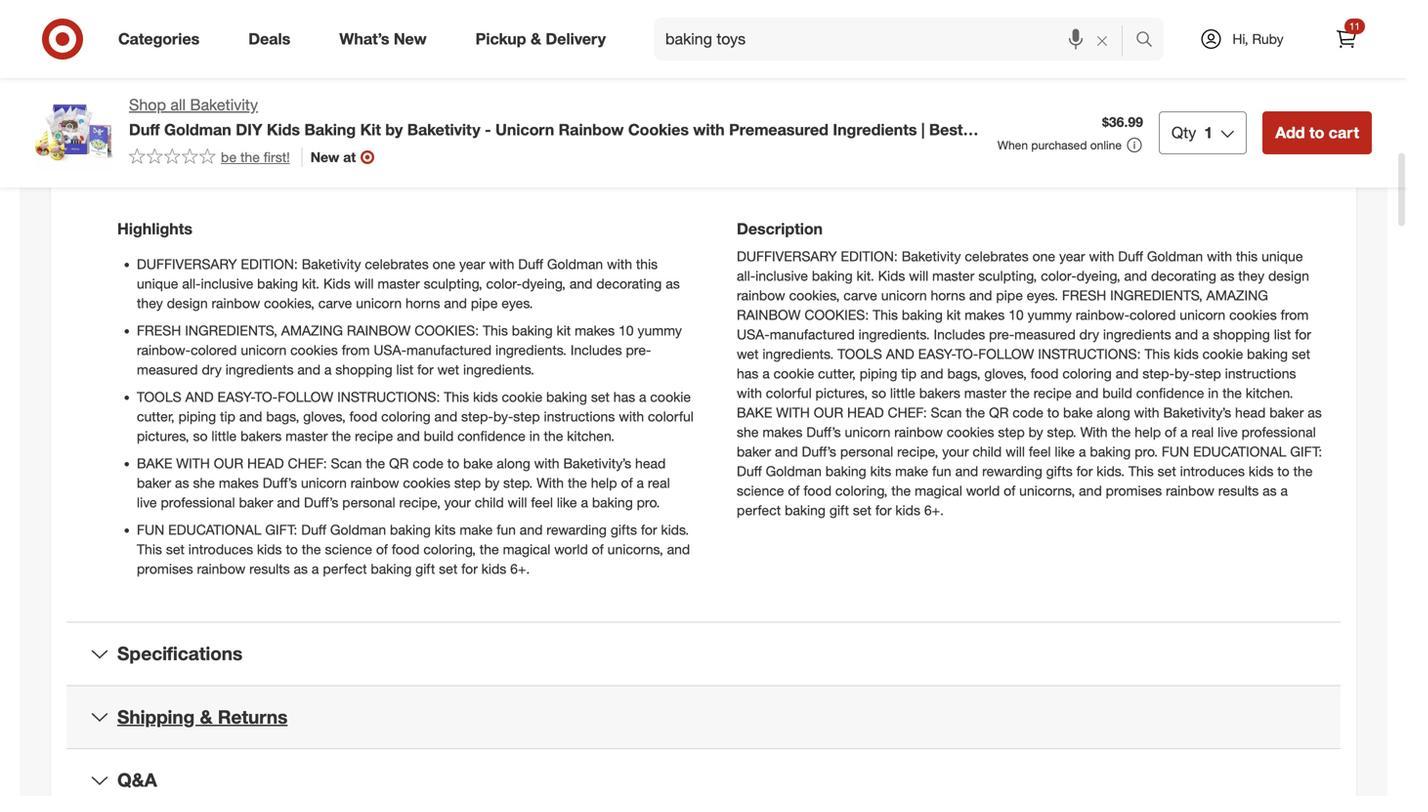 Task type: vqa. For each thing, say whether or not it's contained in the screenshot.
skippy chunky peanut butter - 40oz, 1 of 16 Image
no



Task type: locate. For each thing, give the bounding box(es) containing it.
kit
[[360, 120, 381, 139], [388, 140, 409, 159]]

to
[[1309, 123, 1324, 142], [1047, 404, 1059, 421], [447, 455, 459, 472], [1277, 463, 1289, 480], [286, 541, 298, 558]]

1 horizontal spatial gift:
[[1290, 443, 1322, 460]]

0 vertical spatial coloring,
[[835, 482, 888, 499]]

0 horizontal spatial kits
[[435, 521, 456, 538]]

1 vertical spatial has
[[613, 388, 635, 406]]

they
[[1238, 267, 1264, 284], [137, 295, 163, 312]]

1 horizontal spatial pipe
[[996, 287, 1023, 304]]

a
[[1202, 326, 1209, 343], [324, 361, 332, 378], [762, 365, 770, 382], [639, 388, 646, 406], [1180, 424, 1188, 441], [1079, 443, 1086, 460], [637, 474, 644, 491], [1281, 482, 1288, 499], [581, 494, 588, 511], [312, 560, 319, 577]]

baketivity
[[190, 95, 258, 114], [407, 120, 480, 139], [902, 248, 961, 265], [302, 256, 361, 273]]

tip inside tools and easy-to-follow instructions: this kids cookie baking set has a cookie cutter, piping tip and bags, gloves, food coloring and step-by-step instructions with colorful pictures, so little bakers master the recipe and build confidence in the kitchen.
[[220, 408, 235, 425]]

help inside description duffiversary edition: baketivity celebrates one year with duff goldman with this unique all-inclusive baking kit. kids will master sculpting, color-dyeing, and decorating as they design rainbow cookies, carve unicorn horns and pipe eyes.  fresh ingredients, amazing rainbow cookies: this baking kit makes 10 yummy rainbow-colored unicorn cookies from usa-manufactured ingredients. includes pre-measured dry ingredients and a shopping list for wet ingredients.  tools and easy-to-follow instructions: this kids cookie baking set has a cookie cutter, piping tip and bags, gloves, food coloring and step-by-step instructions with colorful pictures, so little bakers master the recipe and build confidence in the kitchen. bake with our head chef: scan the qr code to bake along with baketivity's head baker as she makes duff's unicorn rainbow cookies step by step. with the help of a real live professional baker and duff's personal recipe, your child will feel like a baking pro.  fun educational gift: duff goldman baking kits make fun and rewarding gifts for kids. this set introduces kids to the science of food coloring, the magical world of unicorns, and promises rainbow results as a perfect baking gift set for kids 6+.
[[1135, 424, 1161, 441]]

1 vertical spatial measured
[[137, 361, 198, 378]]

fun
[[932, 463, 951, 480], [497, 521, 516, 538]]

0 horizontal spatial &
[[200, 706, 213, 728]]

1 vertical spatial head
[[635, 455, 666, 472]]

and
[[886, 345, 914, 363], [185, 388, 214, 406]]

0 horizontal spatial pictures,
[[137, 427, 189, 445]]

kits inside fun educational gift: duff goldman baking kits make fun and rewarding gifts for kids. this set introduces kids to the science of food coloring, the magical world of unicorns, and promises rainbow results as a perfect baking gift set for kids 6+.
[[435, 521, 456, 538]]

0 horizontal spatial colored
[[191, 342, 237, 359]]

1 vertical spatial build
[[424, 427, 454, 445]]

a inside fun educational gift: duff goldman baking kits make fun and rewarding gifts for kids. this set introduces kids to the science of food coloring, the magical world of unicorns, and promises rainbow results as a perfect baking gift set for kids 6+.
[[312, 560, 319, 577]]

1 horizontal spatial from
[[1281, 306, 1309, 323]]

eyes.
[[1027, 287, 1058, 304], [502, 295, 533, 312]]

confidence
[[1136, 385, 1204, 402], [457, 427, 526, 445]]

1 vertical spatial bags,
[[266, 408, 299, 425]]

coloring,
[[835, 482, 888, 499], [423, 541, 476, 558]]

instructions: inside tools and easy-to-follow instructions: this kids cookie baking set has a cookie cutter, piping tip and bags, gloves, food coloring and step-by-step instructions with colorful pictures, so little bakers master the recipe and build confidence in the kitchen.
[[337, 388, 440, 406]]

1 vertical spatial ingredients
[[225, 361, 294, 378]]

0 horizontal spatial head
[[635, 455, 666, 472]]

1 vertical spatial step.
[[503, 474, 533, 491]]

by- inside description duffiversary edition: baketivity celebrates one year with duff goldman with this unique all-inclusive baking kit. kids will master sculpting, color-dyeing, and decorating as they design rainbow cookies, carve unicorn horns and pipe eyes.  fresh ingredients, amazing rainbow cookies: this baking kit makes 10 yummy rainbow-colored unicorn cookies from usa-manufactured ingredients. includes pre-measured dry ingredients and a shopping list for wet ingredients.  tools and easy-to-follow instructions: this kids cookie baking set has a cookie cutter, piping tip and bags, gloves, food coloring and step-by-step instructions with colorful pictures, so little bakers master the recipe and build confidence in the kitchen. bake with our head chef: scan the qr code to bake along with baketivity's head baker as she makes duff's unicorn rainbow cookies step by step. with the help of a real live professional baker and duff's personal recipe, your child will feel like a baking pro.  fun educational gift: duff goldman baking kits make fun and rewarding gifts for kids. this set introduces kids to the science of food coloring, the magical world of unicorns, and promises rainbow results as a perfect baking gift set for kids 6+.
[[1174, 365, 1194, 382]]

so
[[872, 385, 886, 402], [193, 427, 208, 445]]

rainbow down duffiversary edition: baketivity celebrates one year with duff goldman with this unique all-inclusive baking kit. kids will master sculpting, color-dyeing, and decorating as they design rainbow cookies, carve unicorn horns and pipe eyes.
[[347, 322, 411, 339]]

celebrates inside duffiversary edition: baketivity celebrates one year with duff goldman with this unique all-inclusive baking kit. kids will master sculpting, color-dyeing, and decorating as they design rainbow cookies, carve unicorn horns and pipe eyes.
[[365, 256, 429, 273]]

1 horizontal spatial recipe
[[1033, 385, 1072, 402]]

0 horizontal spatial by
[[385, 120, 403, 139]]

0 vertical spatial with
[[1080, 424, 1108, 441]]

confidence inside description duffiversary edition: baketivity celebrates one year with duff goldman with this unique all-inclusive baking kit. kids will master sculpting, color-dyeing, and decorating as they design rainbow cookies, carve unicorn horns and pipe eyes.  fresh ingredients, amazing rainbow cookies: this baking kit makes 10 yummy rainbow-colored unicorn cookies from usa-manufactured ingredients. includes pre-measured dry ingredients and a shopping list for wet ingredients.  tools and easy-to-follow instructions: this kids cookie baking set has a cookie cutter, piping tip and bags, gloves, food coloring and step-by-step instructions with colorful pictures, so little bakers master the recipe and build confidence in the kitchen. bake with our head chef: scan the qr code to bake along with baketivity's head baker as she makes duff's unicorn rainbow cookies step by step. with the help of a real live professional baker and duff's personal recipe, your child will feel like a baking pro.  fun educational gift: duff goldman baking kits make fun and rewarding gifts for kids. this set introduces kids to the science of food coloring, the magical world of unicorns, and promises rainbow results as a perfect baking gift set for kids 6+.
[[1136, 385, 1204, 402]]

world inside fun educational gift: duff goldman baking kits make fun and rewarding gifts for kids. this set introduces kids to the science of food coloring, the magical world of unicorns, and promises rainbow results as a perfect baking gift set for kids 6+.
[[554, 541, 588, 558]]

0 horizontal spatial educational
[[168, 521, 261, 538]]

for
[[1295, 326, 1311, 343], [417, 361, 434, 378], [1076, 463, 1093, 480], [875, 502, 892, 519], [641, 521, 657, 538], [461, 560, 478, 577]]

master inside tools and easy-to-follow instructions: this kids cookie baking set has a cookie cutter, piping tip and bags, gloves, food coloring and step-by-step instructions with colorful pictures, so little bakers master the recipe and build confidence in the kitchen.
[[285, 427, 328, 445]]

1 horizontal spatial kits
[[870, 463, 891, 480]]

gift: inside fun educational gift: duff goldman baking kits make fun and rewarding gifts for kids. this set introduces kids to the science of food coloring, the magical world of unicorns, and promises rainbow results as a perfect baking gift set for kids 6+.
[[265, 521, 297, 538]]

description duffiversary edition: baketivity celebrates one year with duff goldman with this unique all-inclusive baking kit. kids will master sculpting, color-dyeing, and decorating as they design rainbow cookies, carve unicorn horns and pipe eyes.  fresh ingredients, amazing rainbow cookies: this baking kit makes 10 yummy rainbow-colored unicorn cookies from usa-manufactured ingredients. includes pre-measured dry ingredients and a shopping list for wet ingredients.  tools and easy-to-follow instructions: this kids cookie baking set has a cookie cutter, piping tip and bags, gloves, food coloring and step-by-step instructions with colorful pictures, so little bakers master the recipe and build confidence in the kitchen. bake with our head chef: scan the qr code to bake along with baketivity's head baker as she makes duff's unicorn rainbow cookies step by step. with the help of a real live professional baker and duff's personal recipe, your child will feel like a baking pro.  fun educational gift: duff goldman baking kits make fun and rewarding gifts for kids. this set introduces kids to the science of food coloring, the magical world of unicorns, and promises rainbow results as a perfect baking gift set for kids 6+.
[[737, 219, 1322, 519]]

carve inside duffiversary edition: baketivity celebrates one year with duff goldman with this unique all-inclusive baking kit. kids will master sculpting, color-dyeing, and decorating as they design rainbow cookies, carve unicorn horns and pipe eyes.
[[318, 295, 352, 312]]

& left returns
[[200, 706, 213, 728]]

so inside tools and easy-to-follow instructions: this kids cookie baking set has a cookie cutter, piping tip and bags, gloves, food coloring and step-by-step instructions with colorful pictures, so little bakers master the recipe and build confidence in the kitchen.
[[193, 427, 208, 445]]

help inside bake with our head chef: scan the qr code to bake along with baketivity's head baker as she makes duff's unicorn rainbow cookies step by step. with the help of a real live professional baker and duff's personal recipe, your child will feel like a baking pro.
[[591, 474, 617, 491]]

1 horizontal spatial bake
[[737, 404, 772, 421]]

coloring
[[1062, 365, 1112, 382], [381, 408, 431, 425]]

scan inside bake with our head chef: scan the qr code to bake along with baketivity's head baker as she makes duff's unicorn rainbow cookies step by step. with the help of a real live professional baker and duff's personal recipe, your child will feel like a baking pro.
[[331, 455, 362, 472]]

0 vertical spatial piping
[[860, 365, 897, 382]]

in
[[1208, 385, 1219, 402], [529, 427, 540, 445]]

instructions:
[[1038, 345, 1141, 363], [337, 388, 440, 406]]

0 horizontal spatial tools
[[137, 388, 181, 406]]

family
[[129, 140, 177, 159]]

duff
[[129, 120, 160, 139], [1118, 248, 1143, 265], [518, 256, 543, 273], [737, 463, 762, 480], [301, 521, 326, 538]]

all- down "description"
[[737, 267, 755, 284]]

bags,
[[947, 365, 981, 382], [266, 408, 299, 425]]

2 horizontal spatial by
[[1029, 424, 1043, 441]]

color-
[[1041, 267, 1077, 284], [486, 275, 522, 292]]

0 vertical spatial fresh
[[1062, 287, 1106, 304]]

recipe, inside bake with our head chef: scan the qr code to bake along with baketivity's head baker as she makes duff's unicorn rainbow cookies step by step. with the help of a real live professional baker and duff's personal recipe, your child will feel like a baking pro.
[[399, 494, 441, 511]]

0 vertical spatial follow
[[978, 345, 1034, 363]]

carve
[[844, 287, 877, 304], [318, 295, 352, 312]]

bakers
[[919, 385, 960, 402], [240, 427, 282, 445]]

she inside bake with our head chef: scan the qr code to bake along with baketivity's head baker as she makes duff's unicorn rainbow cookies step by step. with the help of a real live professional baker and duff's personal recipe, your child will feel like a baking pro.
[[193, 474, 215, 491]]

all- down highlights
[[182, 275, 201, 292]]

unicorn
[[881, 287, 927, 304], [356, 295, 402, 312], [1180, 306, 1225, 323], [241, 342, 287, 359], [845, 424, 891, 441], [301, 474, 347, 491]]

pictures, inside tools and easy-to-follow instructions: this kids cookie baking set has a cookie cutter, piping tip and bags, gloves, food coloring and step-by-step instructions with colorful pictures, so little bakers master the recipe and build confidence in the kitchen.
[[137, 427, 189, 445]]

from inside fresh ingredients, amazing rainbow cookies: this baking kit makes 10 yummy rainbow-colored unicorn cookies from usa-manufactured ingredients. includes pre- measured dry ingredients and a shopping list for wet ingredients.
[[342, 342, 370, 359]]

chef:
[[888, 404, 927, 421], [288, 455, 327, 472]]

inclusive
[[755, 267, 808, 284], [201, 275, 253, 292]]

11 link
[[1325, 18, 1368, 61]]

perfect inside fun educational gift: duff goldman baking kits make fun and rewarding gifts for kids. this set introduces kids to the science of food coloring, the magical world of unicorns, and promises rainbow results as a perfect baking gift set for kids 6+.
[[323, 560, 367, 577]]

1 horizontal spatial ingredients,
[[1110, 287, 1203, 304]]

1 horizontal spatial includes
[[934, 326, 985, 343]]

fun inside fun educational gift: duff goldman baking kits make fun and rewarding gifts for kids. this set introduces kids to the science of food coloring, the magical world of unicorns, and promises rainbow results as a perfect baking gift set for kids 6+.
[[137, 521, 164, 538]]

0 horizontal spatial like
[[557, 494, 577, 511]]

details
[[117, 169, 179, 191]]

set
[[1292, 345, 1310, 363], [591, 388, 610, 406], [1158, 463, 1176, 480], [853, 502, 872, 519], [166, 541, 185, 558], [439, 560, 458, 577]]

your
[[942, 443, 969, 460], [444, 494, 471, 511]]

0 vertical spatial unicorns,
[[1019, 482, 1075, 499]]

head inside description duffiversary edition: baketivity celebrates one year with duff goldman with this unique all-inclusive baking kit. kids will master sculpting, color-dyeing, and decorating as they design rainbow cookies, carve unicorn horns and pipe eyes.  fresh ingredients, amazing rainbow cookies: this baking kit makes 10 yummy rainbow-colored unicorn cookies from usa-manufactured ingredients. includes pre-measured dry ingredients and a shopping list for wet ingredients.  tools and easy-to-follow instructions: this kids cookie baking set has a cookie cutter, piping tip and bags, gloves, food coloring and step-by-step instructions with colorful pictures, so little bakers master the recipe and build confidence in the kitchen. bake with our head chef: scan the qr code to bake along with baketivity's head baker as she makes duff's unicorn rainbow cookies step by step. with the help of a real live professional baker and duff's personal recipe, your child will feel like a baking pro.  fun educational gift: duff goldman baking kits make fun and rewarding gifts for kids. this set introduces kids to the science of food coloring, the magical world of unicorns, and promises rainbow results as a perfect baking gift set for kids 6+.
[[847, 404, 884, 421]]

1 horizontal spatial gift
[[829, 502, 849, 519]]

rainbow inside duffiversary edition: baketivity celebrates one year with duff goldman with this unique all-inclusive baking kit. kids will master sculpting, color-dyeing, and decorating as they design rainbow cookies, carve unicorn horns and pipe eyes.
[[212, 295, 260, 312]]

instructions inside tools and easy-to-follow instructions: this kids cookie baking set has a cookie cutter, piping tip and bags, gloves, food coloring and step-by-step instructions with colorful pictures, so little bakers master the recipe and build confidence in the kitchen.
[[544, 408, 615, 425]]

0 vertical spatial make
[[895, 463, 928, 480]]

0 vertical spatial ingredients
[[1103, 326, 1171, 343]]

duff's
[[806, 424, 841, 441], [802, 443, 836, 460], [263, 474, 297, 491], [304, 494, 338, 511]]

new right what's
[[394, 29, 427, 48]]

by
[[385, 120, 403, 139], [1029, 424, 1043, 441], [485, 474, 499, 491]]

perfect
[[737, 502, 781, 519], [323, 560, 367, 577]]

recipe,
[[897, 443, 938, 460], [399, 494, 441, 511]]

0 horizontal spatial and
[[185, 388, 214, 406]]

colored inside description duffiversary edition: baketivity celebrates one year with duff goldman with this unique all-inclusive baking kit. kids will master sculpting, color-dyeing, and decorating as they design rainbow cookies, carve unicorn horns and pipe eyes.  fresh ingredients, amazing rainbow cookies: this baking kit makes 10 yummy rainbow-colored unicorn cookies from usa-manufactured ingredients. includes pre-measured dry ingredients and a shopping list for wet ingredients.  tools and easy-to-follow instructions: this kids cookie baking set has a cookie cutter, piping tip and bags, gloves, food coloring and step-by-step instructions with colorful pictures, so little bakers master the recipe and build confidence in the kitchen. bake with our head chef: scan the qr code to bake along with baketivity's head baker as she makes duff's unicorn rainbow cookies step by step. with the help of a real live professional baker and duff's personal recipe, your child will feel like a baking pro.  fun educational gift: duff goldman baking kits make fun and rewarding gifts for kids. this set introduces kids to the science of food coloring, the magical world of unicorns, and promises rainbow results as a perfect baking gift set for kids 6+.
[[1130, 306, 1176, 323]]

easy-
[[918, 345, 955, 363], [217, 388, 255, 406]]

0 horizontal spatial 6+.
[[510, 560, 530, 577]]

instructions inside description duffiversary edition: baketivity celebrates one year with duff goldman with this unique all-inclusive baking kit. kids will master sculpting, color-dyeing, and decorating as they design rainbow cookies, carve unicorn horns and pipe eyes.  fresh ingredients, amazing rainbow cookies: this baking kit makes 10 yummy rainbow-colored unicorn cookies from usa-manufactured ingredients. includes pre-measured dry ingredients and a shopping list for wet ingredients.  tools and easy-to-follow instructions: this kids cookie baking set has a cookie cutter, piping tip and bags, gloves, food coloring and step-by-step instructions with colorful pictures, so little bakers master the recipe and build confidence in the kitchen. bake with our head chef: scan the qr code to bake along with baketivity's head baker as she makes duff's unicorn rainbow cookies step by step. with the help of a real live professional baker and duff's personal recipe, your child will feel like a baking pro.  fun educational gift: duff goldman baking kits make fun and rewarding gifts for kids. this set introduces kids to the science of food coloring, the magical world of unicorns, and promises rainbow results as a perfect baking gift set for kids 6+.
[[1225, 365, 1296, 382]]

0 horizontal spatial cookies:
[[415, 322, 479, 339]]

makes
[[965, 306, 1005, 323], [575, 322, 615, 339], [762, 424, 803, 441], [219, 474, 259, 491]]

0 vertical spatial baketivity's
[[1163, 404, 1231, 421]]

has
[[737, 365, 759, 382], [613, 388, 635, 406]]

usa- inside fresh ingredients, amazing rainbow cookies: this baking kit makes 10 yummy rainbow-colored unicorn cookies from usa-manufactured ingredients. includes pre- measured dry ingredients and a shopping list for wet ingredients.
[[374, 342, 406, 359]]

yummy inside description duffiversary edition: baketivity celebrates one year with duff goldman with this unique all-inclusive baking kit. kids will master sculpting, color-dyeing, and decorating as they design rainbow cookies, carve unicorn horns and pipe eyes.  fresh ingredients, amazing rainbow cookies: this baking kit makes 10 yummy rainbow-colored unicorn cookies from usa-manufactured ingredients. includes pre-measured dry ingredients and a shopping list for wet ingredients.  tools and easy-to-follow instructions: this kids cookie baking set has a cookie cutter, piping tip and bags, gloves, food coloring and step-by-step instructions with colorful pictures, so little bakers master the recipe and build confidence in the kitchen. bake with our head chef: scan the qr code to bake along with baketivity's head baker as she makes duff's unicorn rainbow cookies step by step. with the help of a real live professional baker and duff's personal recipe, your child will feel like a baking pro.  fun educational gift: duff goldman baking kits make fun and rewarding gifts for kids. this set introduces kids to the science of food coloring, the magical world of unicorns, and promises rainbow results as a perfect baking gift set for kids 6+.
[[1027, 306, 1072, 323]]

bags, inside tools and easy-to-follow instructions: this kids cookie baking set has a cookie cutter, piping tip and bags, gloves, food coloring and step-by-step instructions with colorful pictures, so little bakers master the recipe and build confidence in the kitchen.
[[266, 408, 299, 425]]

has inside description duffiversary edition: baketivity celebrates one year with duff goldman with this unique all-inclusive baking kit. kids will master sculpting, color-dyeing, and decorating as they design rainbow cookies, carve unicorn horns and pipe eyes.  fresh ingredients, amazing rainbow cookies: this baking kit makes 10 yummy rainbow-colored unicorn cookies from usa-manufactured ingredients. includes pre-measured dry ingredients and a shopping list for wet ingredients.  tools and easy-to-follow instructions: this kids cookie baking set has a cookie cutter, piping tip and bags, gloves, food coloring and step-by-step instructions with colorful pictures, so little bakers master the recipe and build confidence in the kitchen. bake with our head chef: scan the qr code to bake along with baketivity's head baker as she makes duff's unicorn rainbow cookies step by step. with the help of a real live professional baker and duff's personal recipe, your child will feel like a baking pro.  fun educational gift: duff goldman baking kits make fun and rewarding gifts for kids. this set introduces kids to the science of food coloring, the magical world of unicorns, and promises rainbow results as a perfect baking gift set for kids 6+.
[[737, 365, 759, 382]]

10 inside fresh ingredients, amazing rainbow cookies: this baking kit makes 10 yummy rainbow-colored unicorn cookies from usa-manufactured ingredients. includes pre- measured dry ingredients and a shopping list for wet ingredients.
[[618, 322, 634, 339]]

0 horizontal spatial confidence
[[457, 427, 526, 445]]

1 horizontal spatial make
[[895, 463, 928, 480]]

follow inside tools and easy-to-follow instructions: this kids cookie baking set has a cookie cutter, piping tip and bags, gloves, food coloring and step-by-step instructions with colorful pictures, so little bakers master the recipe and build confidence in the kitchen.
[[278, 388, 333, 406]]

0 vertical spatial new
[[394, 29, 427, 48]]

to inside bake with our head chef: scan the qr code to bake along with baketivity's head baker as she makes duff's unicorn rainbow cookies step by step. with the help of a real live professional baker and duff's personal recipe, your child will feel like a baking pro.
[[447, 455, 459, 472]]

pro. inside bake with our head chef: scan the qr code to bake along with baketivity's head baker as she makes duff's unicorn rainbow cookies step by step. with the help of a real live professional baker and duff's personal recipe, your child will feel like a baking pro.
[[637, 494, 660, 511]]

0 horizontal spatial design
[[167, 295, 208, 312]]

1 horizontal spatial all-
[[737, 267, 755, 284]]

goldman inside fun educational gift: duff goldman baking kits make fun and rewarding gifts for kids. this set introduces kids to the science of food coloring, the magical world of unicorns, and promises rainbow results as a perfect baking gift set for kids 6+.
[[330, 521, 386, 538]]

0 vertical spatial measured
[[1014, 326, 1076, 343]]

goldman
[[164, 120, 231, 139], [1147, 248, 1203, 265], [547, 256, 603, 273], [766, 463, 822, 480], [330, 521, 386, 538]]

shop all baketivity duff goldman diy kids baking kit by baketivity - unicorn rainbow cookies with premeasured ingredients | best family fun activity cookie making kit
[[129, 95, 963, 159]]

0 horizontal spatial bakers
[[240, 427, 282, 445]]

1 horizontal spatial baketivity's
[[1163, 404, 1231, 421]]

cutter,
[[818, 365, 856, 382], [137, 408, 175, 425]]

0 horizontal spatial feel
[[531, 494, 553, 511]]

she
[[737, 424, 759, 441], [193, 474, 215, 491]]

real inside description duffiversary edition: baketivity celebrates one year with duff goldman with this unique all-inclusive baking kit. kids will master sculpting, color-dyeing, and decorating as they design rainbow cookies, carve unicorn horns and pipe eyes.  fresh ingredients, amazing rainbow cookies: this baking kit makes 10 yummy rainbow-colored unicorn cookies from usa-manufactured ingredients. includes pre-measured dry ingredients and a shopping list for wet ingredients.  tools and easy-to-follow instructions: this kids cookie baking set has a cookie cutter, piping tip and bags, gloves, food coloring and step-by-step instructions with colorful pictures, so little bakers master the recipe and build confidence in the kitchen. bake with our head chef: scan the qr code to bake along with baketivity's head baker as she makes duff's unicorn rainbow cookies step by step. with the help of a real live professional baker and duff's personal recipe, your child will feel like a baking pro.  fun educational gift: duff goldman baking kits make fun and rewarding gifts for kids. this set introduces kids to the science of food coloring, the magical world of unicorns, and promises rainbow results as a perfect baking gift set for kids 6+.
[[1191, 424, 1214, 441]]

0 horizontal spatial kids
[[267, 120, 300, 139]]

dyeing, inside duffiversary edition: baketivity celebrates one year with duff goldman with this unique all-inclusive baking kit. kids will master sculpting, color-dyeing, and decorating as they design rainbow cookies, carve unicorn horns and pipe eyes.
[[522, 275, 566, 292]]

easy- inside description duffiversary edition: baketivity celebrates one year with duff goldman with this unique all-inclusive baking kit. kids will master sculpting, color-dyeing, and decorating as they design rainbow cookies, carve unicorn horns and pipe eyes.  fresh ingredients, amazing rainbow cookies: this baking kit makes 10 yummy rainbow-colored unicorn cookies from usa-manufactured ingredients. includes pre-measured dry ingredients and a shopping list for wet ingredients.  tools and easy-to-follow instructions: this kids cookie baking set has a cookie cutter, piping tip and bags, gloves, food coloring and step-by-step instructions with colorful pictures, so little bakers master the recipe and build confidence in the kitchen. bake with our head chef: scan the qr code to bake along with baketivity's head baker as she makes duff's unicorn rainbow cookies step by step. with the help of a real live professional baker and duff's personal recipe, your child will feel like a baking pro.  fun educational gift: duff goldman baking kits make fun and rewarding gifts for kids. this set introduces kids to the science of food coloring, the magical world of unicorns, and promises rainbow results as a perfect baking gift set for kids 6+.
[[918, 345, 955, 363]]

0 vertical spatial your
[[942, 443, 969, 460]]

1 vertical spatial easy-
[[217, 388, 255, 406]]

duff inside duffiversary edition: baketivity celebrates one year with duff goldman with this unique all-inclusive baking kit. kids will master sculpting, color-dyeing, and decorating as they design rainbow cookies, carve unicorn horns and pipe eyes.
[[518, 256, 543, 273]]

pro. inside description duffiversary edition: baketivity celebrates one year with duff goldman with this unique all-inclusive baking kit. kids will master sculpting, color-dyeing, and decorating as they design rainbow cookies, carve unicorn horns and pipe eyes.  fresh ingredients, amazing rainbow cookies: this baking kit makes 10 yummy rainbow-colored unicorn cookies from usa-manufactured ingredients. includes pre-measured dry ingredients and a shopping list for wet ingredients.  tools and easy-to-follow instructions: this kids cookie baking set has a cookie cutter, piping tip and bags, gloves, food coloring and step-by-step instructions with colorful pictures, so little bakers master the recipe and build confidence in the kitchen. bake with our head chef: scan the qr code to bake along with baketivity's head baker as she makes duff's unicorn rainbow cookies step by step. with the help of a real live professional baker and duff's personal recipe, your child will feel like a baking pro.  fun educational gift: duff goldman baking kits make fun and rewarding gifts for kids. this set introduces kids to the science of food coloring, the magical world of unicorns, and promises rainbow results as a perfect baking gift set for kids 6+.
[[1135, 443, 1158, 460]]

1 horizontal spatial by
[[485, 474, 499, 491]]

recipe inside description duffiversary edition: baketivity celebrates one year with duff goldman with this unique all-inclusive baking kit. kids will master sculpting, color-dyeing, and decorating as they design rainbow cookies, carve unicorn horns and pipe eyes.  fresh ingredients, amazing rainbow cookies: this baking kit makes 10 yummy rainbow-colored unicorn cookies from usa-manufactured ingredients. includes pre-measured dry ingredients and a shopping list for wet ingredients.  tools and easy-to-follow instructions: this kids cookie baking set has a cookie cutter, piping tip and bags, gloves, food coloring and step-by-step instructions with colorful pictures, so little bakers master the recipe and build confidence in the kitchen. bake with our head chef: scan the qr code to bake along with baketivity's head baker as she makes duff's unicorn rainbow cookies step by step. with the help of a real live professional baker and duff's personal recipe, your child will feel like a baking pro.  fun educational gift: duff goldman baking kits make fun and rewarding gifts for kids. this set introduces kids to the science of food coloring, the magical world of unicorns, and promises rainbow results as a perfect baking gift set for kids 6+.
[[1033, 385, 1072, 402]]

gloves,
[[984, 365, 1027, 382], [303, 408, 346, 425]]

edition:
[[841, 248, 898, 265], [241, 256, 298, 273]]

1 horizontal spatial promises
[[1106, 482, 1162, 499]]

step- inside description duffiversary edition: baketivity celebrates one year with duff goldman with this unique all-inclusive baking kit. kids will master sculpting, color-dyeing, and decorating as they design rainbow cookies, carve unicorn horns and pipe eyes.  fresh ingredients, amazing rainbow cookies: this baking kit makes 10 yummy rainbow-colored unicorn cookies from usa-manufactured ingredients. includes pre-measured dry ingredients and a shopping list for wet ingredients.  tools and easy-to-follow instructions: this kids cookie baking set has a cookie cutter, piping tip and bags, gloves, food coloring and step-by-step instructions with colorful pictures, so little bakers master the recipe and build confidence in the kitchen. bake with our head chef: scan the qr code to bake along with baketivity's head baker as she makes duff's unicorn rainbow cookies step by step. with the help of a real live professional baker and duff's personal recipe, your child will feel like a baking pro.  fun educational gift: duff goldman baking kits make fun and rewarding gifts for kids. this set introduces kids to the science of food coloring, the magical world of unicorns, and promises rainbow results as a perfect baking gift set for kids 6+.
[[1142, 365, 1174, 382]]

1 horizontal spatial pre-
[[989, 326, 1014, 343]]

1 horizontal spatial chef:
[[888, 404, 927, 421]]

kit
[[946, 306, 961, 323], [557, 322, 571, 339]]

step
[[1194, 365, 1221, 382], [513, 408, 540, 425], [998, 424, 1025, 441], [454, 474, 481, 491]]

cookies, inside duffiversary edition: baketivity celebrates one year with duff goldman with this unique all-inclusive baking kit. kids will master sculpting, color-dyeing, and decorating as they design rainbow cookies, carve unicorn horns and pipe eyes.
[[264, 295, 315, 312]]

bake
[[1063, 404, 1093, 421], [463, 455, 493, 472]]

eyes. inside description duffiversary edition: baketivity celebrates one year with duff goldman with this unique all-inclusive baking kit. kids will master sculpting, color-dyeing, and decorating as they design rainbow cookies, carve unicorn horns and pipe eyes.  fresh ingredients, amazing rainbow cookies: this baking kit makes 10 yummy rainbow-colored unicorn cookies from usa-manufactured ingredients. includes pre-measured dry ingredients and a shopping list for wet ingredients.  tools and easy-to-follow instructions: this kids cookie baking set has a cookie cutter, piping tip and bags, gloves, food coloring and step-by-step instructions with colorful pictures, so little bakers master the recipe and build confidence in the kitchen. bake with our head chef: scan the qr code to bake along with baketivity's head baker as she makes duff's unicorn rainbow cookies step by step. with the help of a real live professional baker and duff's personal recipe, your child will feel like a baking pro.  fun educational gift: duff goldman baking kits make fun and rewarding gifts for kids. this set introduces kids to the science of food coloring, the magical world of unicorns, and promises rainbow results as a perfect baking gift set for kids 6+.
[[1027, 287, 1058, 304]]

1 horizontal spatial bags,
[[947, 365, 981, 382]]

unicorns, inside fun educational gift: duff goldman baking kits make fun and rewarding gifts for kids. this set introduces kids to the science of food coloring, the magical world of unicorns, and promises rainbow results as a perfect baking gift set for kids 6+.
[[607, 541, 663, 558]]

1 horizontal spatial fun
[[1162, 443, 1189, 460]]

online
[[1090, 138, 1122, 152]]

& for shipping
[[200, 706, 213, 728]]

with
[[1080, 424, 1108, 441], [537, 474, 564, 491]]

& right pickup
[[531, 29, 541, 48]]

list
[[1274, 326, 1291, 343], [396, 361, 413, 378]]

unique inside duffiversary edition: baketivity celebrates one year with duff goldman with this unique all-inclusive baking kit. kids will master sculpting, color-dyeing, and decorating as they design rainbow cookies, carve unicorn horns and pipe eyes.
[[137, 275, 178, 292]]

little inside description duffiversary edition: baketivity celebrates one year with duff goldman with this unique all-inclusive baking kit. kids will master sculpting, color-dyeing, and decorating as they design rainbow cookies, carve unicorn horns and pipe eyes.  fresh ingredients, amazing rainbow cookies: this baking kit makes 10 yummy rainbow-colored unicorn cookies from usa-manufactured ingredients. includes pre-measured dry ingredients and a shopping list for wet ingredients.  tools and easy-to-follow instructions: this kids cookie baking set has a cookie cutter, piping tip and bags, gloves, food coloring and step-by-step instructions with colorful pictures, so little bakers master the recipe and build confidence in the kitchen. bake with our head chef: scan the qr code to bake along with baketivity's head baker as she makes duff's unicorn rainbow cookies step by step. with the help of a real live professional baker and duff's personal recipe, your child will feel like a baking pro.  fun educational gift: duff goldman baking kits make fun and rewarding gifts for kids. this set introduces kids to the science of food coloring, the magical world of unicorns, and promises rainbow results as a perfect baking gift set for kids 6+.
[[890, 385, 915, 402]]

world
[[966, 482, 1000, 499], [554, 541, 588, 558]]

0 vertical spatial child
[[973, 443, 1002, 460]]

sponsored
[[1314, 8, 1372, 22]]

from
[[1281, 306, 1309, 323], [342, 342, 370, 359]]

0 vertical spatial amazing
[[1206, 287, 1268, 304]]

new
[[394, 29, 427, 48], [310, 148, 339, 165]]

cookies: inside fresh ingredients, amazing rainbow cookies: this baking kit makes 10 yummy rainbow-colored unicorn cookies from usa-manufactured ingredients. includes pre- measured dry ingredients and a shopping list for wet ingredients.
[[415, 322, 479, 339]]

1 horizontal spatial step-
[[1142, 365, 1174, 382]]

& inside dropdown button
[[200, 706, 213, 728]]

code
[[1012, 404, 1043, 421], [413, 455, 443, 472]]

0 vertical spatial kits
[[870, 463, 891, 480]]

wet
[[737, 345, 759, 363], [437, 361, 459, 378]]

0 horizontal spatial sculpting,
[[424, 275, 482, 292]]

0 vertical spatial fun
[[1162, 443, 1189, 460]]

instructions
[[1225, 365, 1296, 382], [544, 408, 615, 425]]

1 vertical spatial list
[[396, 361, 413, 378]]

0 horizontal spatial follow
[[278, 388, 333, 406]]

fun inside fun educational gift: duff goldman baking kits make fun and rewarding gifts for kids. this set introduces kids to the science of food coloring, the magical world of unicorns, and promises rainbow results as a perfect baking gift set for kids 6+.
[[497, 521, 516, 538]]

dry
[[1079, 326, 1099, 343], [202, 361, 222, 378]]

food
[[1031, 365, 1059, 382], [349, 408, 377, 425], [803, 482, 831, 499], [392, 541, 420, 558]]

qr inside bake with our head chef: scan the qr code to bake along with baketivity's head baker as she makes duff's unicorn rainbow cookies step by step. with the help of a real live professional baker and duff's personal recipe, your child will feel like a baking pro.
[[389, 455, 409, 472]]

measured
[[1014, 326, 1076, 343], [137, 361, 198, 378]]

like inside description duffiversary edition: baketivity celebrates one year with duff goldman with this unique all-inclusive baking kit. kids will master sculpting, color-dyeing, and decorating as they design rainbow cookies, carve unicorn horns and pipe eyes.  fresh ingredients, amazing rainbow cookies: this baking kit makes 10 yummy rainbow-colored unicorn cookies from usa-manufactured ingredients. includes pre-measured dry ingredients and a shopping list for wet ingredients.  tools and easy-to-follow instructions: this kids cookie baking set has a cookie cutter, piping tip and bags, gloves, food coloring and step-by-step instructions with colorful pictures, so little bakers master the recipe and build confidence in the kitchen. bake with our head chef: scan the qr code to bake along with baketivity's head baker as she makes duff's unicorn rainbow cookies step by step. with the help of a real live professional baker and duff's personal recipe, your child will feel like a baking pro.  fun educational gift: duff goldman baking kits make fun and rewarding gifts for kids. this set introduces kids to the science of food coloring, the magical world of unicorns, and promises rainbow results as a perfect baking gift set for kids 6+.
[[1055, 443, 1075, 460]]

0 vertical spatial easy-
[[918, 345, 955, 363]]

2 horizontal spatial kids
[[878, 267, 905, 284]]

your inside description duffiversary edition: baketivity celebrates one year with duff goldman with this unique all-inclusive baking kit. kids will master sculpting, color-dyeing, and decorating as they design rainbow cookies, carve unicorn horns and pipe eyes.  fresh ingredients, amazing rainbow cookies: this baking kit makes 10 yummy rainbow-colored unicorn cookies from usa-manufactured ingredients. includes pre-measured dry ingredients and a shopping list for wet ingredients.  tools and easy-to-follow instructions: this kids cookie baking set has a cookie cutter, piping tip and bags, gloves, food coloring and step-by-step instructions with colorful pictures, so little bakers master the recipe and build confidence in the kitchen. bake with our head chef: scan the qr code to bake along with baketivity's head baker as she makes duff's unicorn rainbow cookies step by step. with the help of a real live professional baker and duff's personal recipe, your child will feel like a baking pro.  fun educational gift: duff goldman baking kits make fun and rewarding gifts for kids. this set introduces kids to the science of food coloring, the magical world of unicorns, and promises rainbow results as a perfect baking gift set for kids 6+.
[[942, 443, 969, 460]]

fun
[[1162, 443, 1189, 460], [137, 521, 164, 538]]

hi,
[[1232, 30, 1248, 47]]

1 vertical spatial rainbow-
[[137, 342, 191, 359]]

0 vertical spatial ingredients,
[[1110, 287, 1203, 304]]

piping
[[860, 365, 897, 382], [178, 408, 216, 425]]

baketivity's inside bake with our head chef: scan the qr code to bake along with baketivity's head baker as she makes duff's unicorn rainbow cookies step by step. with the help of a real live professional baker and duff's personal recipe, your child will feel like a baking pro.
[[563, 455, 631, 472]]

0 horizontal spatial color-
[[486, 275, 522, 292]]

magical inside fun educational gift: duff goldman baking kits make fun and rewarding gifts for kids. this set introduces kids to the science of food coloring, the magical world of unicorns, and promises rainbow results as a perfect baking gift set for kids 6+.
[[503, 541, 550, 558]]

kids
[[267, 120, 300, 139], [878, 267, 905, 284], [323, 275, 350, 292]]

kit right making
[[388, 140, 409, 159]]

little
[[890, 385, 915, 402], [211, 427, 237, 445]]

1 horizontal spatial recipe,
[[897, 443, 938, 460]]

1 vertical spatial unicorns,
[[607, 541, 663, 558]]

professional
[[1242, 424, 1316, 441], [161, 494, 235, 511]]

gifts
[[1046, 463, 1073, 480], [611, 521, 637, 538]]

dry inside description duffiversary edition: baketivity celebrates one year with duff goldman with this unique all-inclusive baking kit. kids will master sculpting, color-dyeing, and decorating as they design rainbow cookies, carve unicorn horns and pipe eyes.  fresh ingredients, amazing rainbow cookies: this baking kit makes 10 yummy rainbow-colored unicorn cookies from usa-manufactured ingredients. includes pre-measured dry ingredients and a shopping list for wet ingredients.  tools and easy-to-follow instructions: this kids cookie baking set has a cookie cutter, piping tip and bags, gloves, food coloring and step-by-step instructions with colorful pictures, so little bakers master the recipe and build confidence in the kitchen. bake with our head chef: scan the qr code to bake along with baketivity's head baker as she makes duff's unicorn rainbow cookies step by step. with the help of a real live professional baker and duff's personal recipe, your child will feel like a baking pro.  fun educational gift: duff goldman baking kits make fun and rewarding gifts for kids. this set introduces kids to the science of food coloring, the magical world of unicorns, and promises rainbow results as a perfect baking gift set for kids 6+.
[[1079, 326, 1099, 343]]

0 horizontal spatial instructions
[[544, 408, 615, 425]]

kids inside shop all baketivity duff goldman diy kids baking kit by baketivity - unicorn rainbow cookies with premeasured ingredients | best family fun activity cookie making kit
[[267, 120, 300, 139]]

child inside description duffiversary edition: baketivity celebrates one year with duff goldman with this unique all-inclusive baking kit. kids will master sculpting, color-dyeing, and decorating as they design rainbow cookies, carve unicorn horns and pipe eyes.  fresh ingredients, amazing rainbow cookies: this baking kit makes 10 yummy rainbow-colored unicorn cookies from usa-manufactured ingredients. includes pre-measured dry ingredients and a shopping list for wet ingredients.  tools and easy-to-follow instructions: this kids cookie baking set has a cookie cutter, piping tip and bags, gloves, food coloring and step-by-step instructions with colorful pictures, so little bakers master the recipe and build confidence in the kitchen. bake with our head chef: scan the qr code to bake along with baketivity's head baker as she makes duff's unicorn rainbow cookies step by step. with the help of a real live professional baker and duff's personal recipe, your child will feel like a baking pro.  fun educational gift: duff goldman baking kits make fun and rewarding gifts for kids. this set introduces kids to the science of food coloring, the magical world of unicorns, and promises rainbow results as a perfect baking gift set for kids 6+.
[[973, 443, 1002, 460]]

celebrates inside description duffiversary edition: baketivity celebrates one year with duff goldman with this unique all-inclusive baking kit. kids will master sculpting, color-dyeing, and decorating as they design rainbow cookies, carve unicorn horns and pipe eyes.  fresh ingredients, amazing rainbow cookies: this baking kit makes 10 yummy rainbow-colored unicorn cookies from usa-manufactured ingredients. includes pre-measured dry ingredients and a shopping list for wet ingredients.  tools and easy-to-follow instructions: this kids cookie baking set has a cookie cutter, piping tip and bags, gloves, food coloring and step-by-step instructions with colorful pictures, so little bakers master the recipe and build confidence in the kitchen. bake with our head chef: scan the qr code to bake along with baketivity's head baker as she makes duff's unicorn rainbow cookies step by step. with the help of a real live professional baker and duff's personal recipe, your child will feel like a baking pro.  fun educational gift: duff goldman baking kits make fun and rewarding gifts for kids. this set introduces kids to the science of food coloring, the magical world of unicorns, and promises rainbow results as a perfect baking gift set for kids 6+.
[[965, 248, 1029, 265]]

kitchen.
[[1246, 385, 1293, 402], [567, 427, 615, 445]]

1 horizontal spatial little
[[890, 385, 915, 402]]

ingredients.
[[859, 326, 930, 343], [495, 342, 567, 359], [762, 345, 834, 363], [463, 361, 534, 378]]

0 horizontal spatial recipe
[[355, 427, 393, 445]]

color- inside description duffiversary edition: baketivity celebrates one year with duff goldman with this unique all-inclusive baking kit. kids will master sculpting, color-dyeing, and decorating as they design rainbow cookies, carve unicorn horns and pipe eyes.  fresh ingredients, amazing rainbow cookies: this baking kit makes 10 yummy rainbow-colored unicorn cookies from usa-manufactured ingredients. includes pre-measured dry ingredients and a shopping list for wet ingredients.  tools and easy-to-follow instructions: this kids cookie baking set has a cookie cutter, piping tip and bags, gloves, food coloring and step-by-step instructions with colorful pictures, so little bakers master the recipe and build confidence in the kitchen. bake with our head chef: scan the qr code to bake along with baketivity's head baker as she makes duff's unicorn rainbow cookies step by step. with the help of a real live professional baker and duff's personal recipe, your child will feel like a baking pro.  fun educational gift: duff goldman baking kits make fun and rewarding gifts for kids. this set introduces kids to the science of food coloring, the magical world of unicorns, and promises rainbow results as a perfect baking gift set for kids 6+.
[[1041, 267, 1077, 284]]

goldman inside duffiversary edition: baketivity celebrates one year with duff goldman with this unique all-inclusive baking kit. kids will master sculpting, color-dyeing, and decorating as they design rainbow cookies, carve unicorn horns and pipe eyes.
[[547, 256, 603, 273]]

step. inside bake with our head chef: scan the qr code to bake along with baketivity's head baker as she makes duff's unicorn rainbow cookies step by step. with the help of a real live professional baker and duff's personal recipe, your child will feel like a baking pro.
[[503, 474, 533, 491]]

1 vertical spatial from
[[342, 342, 370, 359]]

promises inside description duffiversary edition: baketivity celebrates one year with duff goldman with this unique all-inclusive baking kit. kids will master sculpting, color-dyeing, and decorating as they design rainbow cookies, carve unicorn horns and pipe eyes.  fresh ingredients, amazing rainbow cookies: this baking kit makes 10 yummy rainbow-colored unicorn cookies from usa-manufactured ingredients. includes pre-measured dry ingredients and a shopping list for wet ingredients.  tools and easy-to-follow instructions: this kids cookie baking set has a cookie cutter, piping tip and bags, gloves, food coloring and step-by-step instructions with colorful pictures, so little bakers master the recipe and build confidence in the kitchen. bake with our head chef: scan the qr code to bake along with baketivity's head baker as she makes duff's unicorn rainbow cookies step by step. with the help of a real live professional baker and duff's personal recipe, your child will feel like a baking pro.  fun educational gift: duff goldman baking kits make fun and rewarding gifts for kids. this set introduces kids to the science of food coloring, the magical world of unicorns, and promises rainbow results as a perfect baking gift set for kids 6+.
[[1106, 482, 1162, 499]]

with
[[776, 404, 810, 421], [176, 455, 210, 472]]

our inside bake with our head chef: scan the qr code to bake along with baketivity's head baker as she makes duff's unicorn rainbow cookies step by step. with the help of a real live professional baker and duff's personal recipe, your child will feel like a baking pro.
[[214, 455, 243, 472]]

0 horizontal spatial measured
[[137, 361, 198, 378]]

decorating inside description duffiversary edition: baketivity celebrates one year with duff goldman with this unique all-inclusive baking kit. kids will master sculpting, color-dyeing, and decorating as they design rainbow cookies, carve unicorn horns and pipe eyes.  fresh ingredients, amazing rainbow cookies: this baking kit makes 10 yummy rainbow-colored unicorn cookies from usa-manufactured ingredients. includes pre-measured dry ingredients and a shopping list for wet ingredients.  tools and easy-to-follow instructions: this kids cookie baking set has a cookie cutter, piping tip and bags, gloves, food coloring and step-by-step instructions with colorful pictures, so little bakers master the recipe and build confidence in the kitchen. bake with our head chef: scan the qr code to bake along with baketivity's head baker as she makes duff's unicorn rainbow cookies step by step. with the help of a real live professional baker and duff's personal recipe, your child will feel like a baking pro.  fun educational gift: duff goldman baking kits make fun and rewarding gifts for kids. this set introduces kids to the science of food coloring, the magical world of unicorns, and promises rainbow results as a perfect baking gift set for kids 6+.
[[1151, 267, 1216, 284]]

unicorn inside fresh ingredients, amazing rainbow cookies: this baking kit makes 10 yummy rainbow-colored unicorn cookies from usa-manufactured ingredients. includes pre- measured dry ingredients and a shopping list for wet ingredients.
[[241, 342, 287, 359]]

rainbow inside bake with our head chef: scan the qr code to bake along with baketivity's head baker as she makes duff's unicorn rainbow cookies step by step. with the help of a real live professional baker and duff's personal recipe, your child will feel like a baking pro.
[[351, 474, 399, 491]]

1 horizontal spatial build
[[1102, 385, 1132, 402]]

ingredients inside description duffiversary edition: baketivity celebrates one year with duff goldman with this unique all-inclusive baking kit. kids will master sculpting, color-dyeing, and decorating as they design rainbow cookies, carve unicorn horns and pipe eyes.  fresh ingredients, amazing rainbow cookies: this baking kit makes 10 yummy rainbow-colored unicorn cookies from usa-manufactured ingredients. includes pre-measured dry ingredients and a shopping list for wet ingredients.  tools and easy-to-follow instructions: this kids cookie baking set has a cookie cutter, piping tip and bags, gloves, food coloring and step-by-step instructions with colorful pictures, so little bakers master the recipe and build confidence in the kitchen. bake with our head chef: scan the qr code to bake along with baketivity's head baker as she makes duff's unicorn rainbow cookies step by step. with the help of a real live professional baker and duff's personal recipe, your child will feel like a baking pro.  fun educational gift: duff goldman baking kits make fun and rewarding gifts for kids. this set introduces kids to the science of food coloring, the magical world of unicorns, and promises rainbow results as a perfect baking gift set for kids 6+.
[[1103, 326, 1171, 343]]

duffiversary down "description"
[[737, 248, 837, 265]]

1 horizontal spatial your
[[942, 443, 969, 460]]

rainbow- inside description duffiversary edition: baketivity celebrates one year with duff goldman with this unique all-inclusive baking kit. kids will master sculpting, color-dyeing, and decorating as they design rainbow cookies, carve unicorn horns and pipe eyes.  fresh ingredients, amazing rainbow cookies: this baking kit makes 10 yummy rainbow-colored unicorn cookies from usa-manufactured ingredients. includes pre-measured dry ingredients and a shopping list for wet ingredients.  tools and easy-to-follow instructions: this kids cookie baking set has a cookie cutter, piping tip and bags, gloves, food coloring and step-by-step instructions with colorful pictures, so little bakers master the recipe and build confidence in the kitchen. bake with our head chef: scan the qr code to bake along with baketivity's head baker as she makes duff's unicorn rainbow cookies step by step. with the help of a real live professional baker and duff's personal recipe, your child will feel like a baking pro.  fun educational gift: duff goldman baking kits make fun and rewarding gifts for kids. this set introduces kids to the science of food coloring, the magical world of unicorns, and promises rainbow results as a perfect baking gift set for kids 6+.
[[1076, 306, 1130, 323]]

1 vertical spatial colored
[[191, 342, 237, 359]]

1 horizontal spatial colorful
[[766, 385, 812, 402]]

0 horizontal spatial amazing
[[281, 322, 343, 339]]

this inside description duffiversary edition: baketivity celebrates one year with duff goldman with this unique all-inclusive baking kit. kids will master sculpting, color-dyeing, and decorating as they design rainbow cookies, carve unicorn horns and pipe eyes.  fresh ingredients, amazing rainbow cookies: this baking kit makes 10 yummy rainbow-colored unicorn cookies from usa-manufactured ingredients. includes pre-measured dry ingredients and a shopping list for wet ingredients.  tools and easy-to-follow instructions: this kids cookie baking set has a cookie cutter, piping tip and bags, gloves, food coloring and step-by-step instructions with colorful pictures, so little bakers master the recipe and build confidence in the kitchen. bake with our head chef: scan the qr code to bake along with baketivity's head baker as she makes duff's unicorn rainbow cookies step by step. with the help of a real live professional baker and duff's personal recipe, your child will feel like a baking pro.  fun educational gift: duff goldman baking kits make fun and rewarding gifts for kids. this set introduces kids to the science of food coloring, the magical world of unicorns, and promises rainbow results as a perfect baking gift set for kids 6+.
[[1236, 248, 1258, 265]]

0 horizontal spatial has
[[613, 388, 635, 406]]

rainbow down "description"
[[737, 306, 801, 323]]

1 vertical spatial personal
[[342, 494, 395, 511]]

1 horizontal spatial magical
[[915, 482, 962, 499]]

to- inside description duffiversary edition: baketivity celebrates one year with duff goldman with this unique all-inclusive baking kit. kids will master sculpting, color-dyeing, and decorating as they design rainbow cookies, carve unicorn horns and pipe eyes.  fresh ingredients, amazing rainbow cookies: this baking kit makes 10 yummy rainbow-colored unicorn cookies from usa-manufactured ingredients. includes pre-measured dry ingredients and a shopping list for wet ingredients.  tools and easy-to-follow instructions: this kids cookie baking set has a cookie cutter, piping tip and bags, gloves, food coloring and step-by-step instructions with colorful pictures, so little bakers master the recipe and build confidence in the kitchen. bake with our head chef: scan the qr code to bake along with baketivity's head baker as she makes duff's unicorn rainbow cookies step by step. with the help of a real live professional baker and duff's personal recipe, your child will feel like a baking pro.  fun educational gift: duff goldman baking kits make fun and rewarding gifts for kids. this set introduces kids to the science of food coloring, the magical world of unicorns, and promises rainbow results as a perfect baking gift set for kids 6+.
[[955, 345, 978, 363]]

make inside description duffiversary edition: baketivity celebrates one year with duff goldman with this unique all-inclusive baking kit. kids will master sculpting, color-dyeing, and decorating as they design rainbow cookies, carve unicorn horns and pipe eyes.  fresh ingredients, amazing rainbow cookies: this baking kit makes 10 yummy rainbow-colored unicorn cookies from usa-manufactured ingredients. includes pre-measured dry ingredients and a shopping list for wet ingredients.  tools and easy-to-follow instructions: this kids cookie baking set has a cookie cutter, piping tip and bags, gloves, food coloring and step-by-step instructions with colorful pictures, so little bakers master the recipe and build confidence in the kitchen. bake with our head chef: scan the qr code to bake along with baketivity's head baker as she makes duff's unicorn rainbow cookies step by step. with the help of a real live professional baker and duff's personal recipe, your child will feel like a baking pro.  fun educational gift: duff goldman baking kits make fun and rewarding gifts for kids. this set introduces kids to the science of food coloring, the magical world of unicorns, and promises rainbow results as a perfect baking gift set for kids 6+.
[[895, 463, 928, 480]]

chef: inside bake with our head chef: scan the qr code to bake along with baketivity's head baker as she makes duff's unicorn rainbow cookies step by step. with the help of a real live professional baker and duff's personal recipe, your child will feel like a baking pro.
[[288, 455, 327, 472]]

What can we help you find? suggestions appear below search field
[[654, 18, 1140, 61]]

rainbow
[[737, 306, 801, 323], [347, 322, 411, 339]]

highlights
[[117, 219, 192, 238]]

a inside fresh ingredients, amazing rainbow cookies: this baking kit makes 10 yummy rainbow-colored unicorn cookies from usa-manufactured ingredients. includes pre- measured dry ingredients and a shopping list for wet ingredients.
[[324, 361, 332, 378]]

0 vertical spatial head
[[1235, 404, 1266, 421]]

cookies,
[[789, 287, 840, 304], [264, 295, 315, 312]]

duffiversary down highlights
[[137, 256, 237, 273]]

inclusive inside duffiversary edition: baketivity celebrates one year with duff goldman with this unique all-inclusive baking kit. kids will master sculpting, color-dyeing, and decorating as they design rainbow cookies, carve unicorn horns and pipe eyes.
[[201, 275, 253, 292]]

promises inside fun educational gift: duff goldman baking kits make fun and rewarding gifts for kids. this set introduces kids to the science of food coloring, the magical world of unicorns, and promises rainbow results as a perfect baking gift set for kids 6+.
[[137, 560, 193, 577]]

1 vertical spatial make
[[460, 521, 493, 538]]

year inside description duffiversary edition: baketivity celebrates one year with duff goldman with this unique all-inclusive baking kit. kids will master sculpting, color-dyeing, and decorating as they design rainbow cookies, carve unicorn horns and pipe eyes.  fresh ingredients, amazing rainbow cookies: this baking kit makes 10 yummy rainbow-colored unicorn cookies from usa-manufactured ingredients. includes pre-measured dry ingredients and a shopping list for wet ingredients.  tools and easy-to-follow instructions: this kids cookie baking set has a cookie cutter, piping tip and bags, gloves, food coloring and step-by-step instructions with colorful pictures, so little bakers master the recipe and build confidence in the kitchen. bake with our head chef: scan the qr code to bake along with baketivity's head baker as she makes duff's unicorn rainbow cookies step by step. with the help of a real live professional baker and duff's personal recipe, your child will feel like a baking pro.  fun educational gift: duff goldman baking kits make fun and rewarding gifts for kids. this set introduces kids to the science of food coloring, the magical world of unicorns, and promises rainbow results as a perfect baking gift set for kids 6+.
[[1059, 248, 1085, 265]]

1 horizontal spatial manufactured
[[770, 326, 855, 343]]

1 horizontal spatial colored
[[1130, 306, 1176, 323]]

includes
[[934, 326, 985, 343], [570, 342, 622, 359]]

1 vertical spatial and
[[185, 388, 214, 406]]

and inside tools and easy-to-follow instructions: this kids cookie baking set has a cookie cutter, piping tip and bags, gloves, food coloring and step-by-step instructions with colorful pictures, so little bakers master the recipe and build confidence in the kitchen.
[[185, 388, 214, 406]]

and inside bake with our head chef: scan the qr code to bake along with baketivity's head baker as she makes duff's unicorn rainbow cookies step by step. with the help of a real live professional baker and duff's personal recipe, your child will feel like a baking pro.
[[277, 494, 300, 511]]

unicorns,
[[1019, 482, 1075, 499], [607, 541, 663, 558]]

1 vertical spatial cutter,
[[137, 408, 175, 425]]

0 horizontal spatial edition:
[[241, 256, 298, 273]]

amazing
[[1206, 287, 1268, 304], [281, 322, 343, 339]]

head
[[847, 404, 884, 421], [247, 455, 284, 472]]

inclusive inside description duffiversary edition: baketivity celebrates one year with duff goldman with this unique all-inclusive baking kit. kids will master sculpting, color-dyeing, and decorating as they design rainbow cookies, carve unicorn horns and pipe eyes.  fresh ingredients, amazing rainbow cookies: this baking kit makes 10 yummy rainbow-colored unicorn cookies from usa-manufactured ingredients. includes pre-measured dry ingredients and a shopping list for wet ingredients.  tools and easy-to-follow instructions: this kids cookie baking set has a cookie cutter, piping tip and bags, gloves, food coloring and step-by-step instructions with colorful pictures, so little bakers master the recipe and build confidence in the kitchen. bake with our head chef: scan the qr code to bake along with baketivity's head baker as she makes duff's unicorn rainbow cookies step by step. with the help of a real live professional baker and duff's personal recipe, your child will feel like a baking pro.  fun educational gift: duff goldman baking kits make fun and rewarding gifts for kids. this set introduces kids to the science of food coloring, the magical world of unicorns, and promises rainbow results as a perfect baking gift set for kids 6+.
[[755, 267, 808, 284]]

colorful
[[766, 385, 812, 402], [648, 408, 694, 425]]

baketivity's
[[1163, 404, 1231, 421], [563, 455, 631, 472]]

0 horizontal spatial step.
[[503, 474, 533, 491]]

1 horizontal spatial feel
[[1029, 443, 1051, 460]]

1 horizontal spatial they
[[1238, 267, 1264, 284]]

0 vertical spatial bakers
[[919, 385, 960, 402]]

recipe inside tools and easy-to-follow instructions: this kids cookie baking set has a cookie cutter, piping tip and bags, gloves, food coloring and step-by-step instructions with colorful pictures, so little bakers master the recipe and build confidence in the kitchen.
[[355, 427, 393, 445]]

add to cart
[[1275, 123, 1359, 142]]

your inside bake with our head chef: scan the qr code to bake along with baketivity's head baker as she makes duff's unicorn rainbow cookies step by step. with the help of a real live professional baker and duff's personal recipe, your child will feel like a baking pro.
[[444, 494, 471, 511]]

0 vertical spatial list
[[1274, 326, 1291, 343]]

0 horizontal spatial in
[[529, 427, 540, 445]]

bakers inside description duffiversary edition: baketivity celebrates one year with duff goldman with this unique all-inclusive baking kit. kids will master sculpting, color-dyeing, and decorating as they design rainbow cookies, carve unicorn horns and pipe eyes.  fresh ingredients, amazing rainbow cookies: this baking kit makes 10 yummy rainbow-colored unicorn cookies from usa-manufactured ingredients. includes pre-measured dry ingredients and a shopping list for wet ingredients.  tools and easy-to-follow instructions: this kids cookie baking set has a cookie cutter, piping tip and bags, gloves, food coloring and step-by-step instructions with colorful pictures, so little bakers master the recipe and build confidence in the kitchen. bake with our head chef: scan the qr code to bake along with baketivity's head baker as she makes duff's unicorn rainbow cookies step by step. with the help of a real live professional baker and duff's personal recipe, your child will feel like a baking pro.  fun educational gift: duff goldman baking kits make fun and rewarding gifts for kids. this set introduces kids to the science of food coloring, the magical world of unicorns, and promises rainbow results as a perfect baking gift set for kids 6+.
[[919, 385, 960, 402]]

search
[[1127, 31, 1174, 50]]

cookie
[[1202, 345, 1243, 363], [773, 365, 814, 382], [502, 388, 542, 406], [650, 388, 691, 406]]

as inside duffiversary edition: baketivity celebrates one year with duff goldman with this unique all-inclusive baking kit. kids will master sculpting, color-dyeing, and decorating as they design rainbow cookies, carve unicorn horns and pipe eyes.
[[666, 275, 680, 292]]

qty 1
[[1171, 123, 1213, 142]]

gift:
[[1290, 443, 1322, 460], [265, 521, 297, 538]]

new left at
[[310, 148, 339, 165]]

1 vertical spatial educational
[[168, 521, 261, 538]]

piping inside description duffiversary edition: baketivity celebrates one year with duff goldman with this unique all-inclusive baking kit. kids will master sculpting, color-dyeing, and decorating as they design rainbow cookies, carve unicorn horns and pipe eyes.  fresh ingredients, amazing rainbow cookies: this baking kit makes 10 yummy rainbow-colored unicorn cookies from usa-manufactured ingredients. includes pre-measured dry ingredients and a shopping list for wet ingredients.  tools and easy-to-follow instructions: this kids cookie baking set has a cookie cutter, piping tip and bags, gloves, food coloring and step-by-step instructions with colorful pictures, so little bakers master the recipe and build confidence in the kitchen. bake with our head chef: scan the qr code to bake along with baketivity's head baker as she makes duff's unicorn rainbow cookies step by step. with the help of a real live professional baker and duff's personal recipe, your child will feel like a baking pro.  fun educational gift: duff goldman baking kits make fun and rewarding gifts for kids. this set introduces kids to the science of food coloring, the magical world of unicorns, and promises rainbow results as a perfect baking gift set for kids 6+.
[[860, 365, 897, 382]]

our inside description duffiversary edition: baketivity celebrates one year with duff goldman with this unique all-inclusive baking kit. kids will master sculpting, color-dyeing, and decorating as they design rainbow cookies, carve unicorn horns and pipe eyes.  fresh ingredients, amazing rainbow cookies: this baking kit makes 10 yummy rainbow-colored unicorn cookies from usa-manufactured ingredients. includes pre-measured dry ingredients and a shopping list for wet ingredients.  tools and easy-to-follow instructions: this kids cookie baking set has a cookie cutter, piping tip and bags, gloves, food coloring and step-by-step instructions with colorful pictures, so little bakers master the recipe and build confidence in the kitchen. bake with our head chef: scan the qr code to bake along with baketivity's head baker as she makes duff's unicorn rainbow cookies step by step. with the help of a real live professional baker and duff's personal recipe, your child will feel like a baking pro.  fun educational gift: duff goldman baking kits make fun and rewarding gifts for kids. this set introduces kids to the science of food coloring, the magical world of unicorns, and promises rainbow results as a perfect baking gift set for kids 6+.
[[814, 404, 843, 421]]

1 vertical spatial instructions
[[544, 408, 615, 425]]

kit up making
[[360, 120, 381, 139]]

pictures,
[[815, 385, 868, 402], [137, 427, 189, 445]]

1 horizontal spatial world
[[966, 482, 1000, 499]]

tools and easy-to-follow instructions: this kids cookie baking set has a cookie cutter, piping tip and bags, gloves, food coloring and step-by-step instructions with colorful pictures, so little bakers master the recipe and build confidence in the kitchen.
[[137, 388, 694, 445]]



Task type: describe. For each thing, give the bounding box(es) containing it.
pipe inside description duffiversary edition: baketivity celebrates one year with duff goldman with this unique all-inclusive baking kit. kids will master sculpting, color-dyeing, and decorating as they design rainbow cookies, carve unicorn horns and pipe eyes.  fresh ingredients, amazing rainbow cookies: this baking kit makes 10 yummy rainbow-colored unicorn cookies from usa-manufactured ingredients. includes pre-measured dry ingredients and a shopping list for wet ingredients.  tools and easy-to-follow instructions: this kids cookie baking set has a cookie cutter, piping tip and bags, gloves, food coloring and step-by-step instructions with colorful pictures, so little bakers master the recipe and build confidence in the kitchen. bake with our head chef: scan the qr code to bake along with baketivity's head baker as she makes duff's unicorn rainbow cookies step by step. with the help of a real live professional baker and duff's personal recipe, your child will feel like a baking pro.  fun educational gift: duff goldman baking kits make fun and rewarding gifts for kids. this set introduces kids to the science of food coloring, the magical world of unicorns, and promises rainbow results as a perfect baking gift set for kids 6+.
[[996, 287, 1023, 304]]

shipping
[[117, 706, 195, 728]]

fresh ingredients, amazing rainbow cookies: this baking kit makes 10 yummy rainbow-colored unicorn cookies from usa-manufactured ingredients. includes pre- measured dry ingredients and a shopping list for wet ingredients.
[[137, 322, 682, 378]]

unicorns, inside description duffiversary edition: baketivity celebrates one year with duff goldman with this unique all-inclusive baking kit. kids will master sculpting, color-dyeing, and decorating as they design rainbow cookies, carve unicorn horns and pipe eyes.  fresh ingredients, amazing rainbow cookies: this baking kit makes 10 yummy rainbow-colored unicorn cookies from usa-manufactured ingredients. includes pre-measured dry ingredients and a shopping list for wet ingredients.  tools and easy-to-follow instructions: this kids cookie baking set has a cookie cutter, piping tip and bags, gloves, food coloring and step-by-step instructions with colorful pictures, so little bakers master the recipe and build confidence in the kitchen. bake with our head chef: scan the qr code to bake along with baketivity's head baker as she makes duff's unicorn rainbow cookies step by step. with the help of a real live professional baker and duff's personal recipe, your child will feel like a baking pro.  fun educational gift: duff goldman baking kits make fun and rewarding gifts for kids. this set introduces kids to the science of food coloring, the magical world of unicorns, and promises rainbow results as a perfect baking gift set for kids 6+.
[[1019, 482, 1075, 499]]

cookies
[[628, 120, 689, 139]]

amazing inside fresh ingredients, amazing rainbow cookies: this baking kit makes 10 yummy rainbow-colored unicorn cookies from usa-manufactured ingredients. includes pre- measured dry ingredients and a shopping list for wet ingredients.
[[281, 322, 343, 339]]

be the first!
[[221, 148, 290, 165]]

kit. inside duffiversary edition: baketivity celebrates one year with duff goldman with this unique all-inclusive baking kit. kids will master sculpting, color-dyeing, and decorating as they design rainbow cookies, carve unicorn horns and pipe eyes.
[[302, 275, 320, 292]]

list inside fresh ingredients, amazing rainbow cookies: this baking kit makes 10 yummy rainbow-colored unicorn cookies from usa-manufactured ingredients. includes pre- measured dry ingredients and a shopping list for wet ingredients.
[[396, 361, 413, 378]]

list inside description duffiversary edition: baketivity celebrates one year with duff goldman with this unique all-inclusive baking kit. kids will master sculpting, color-dyeing, and decorating as they design rainbow cookies, carve unicorn horns and pipe eyes.  fresh ingredients, amazing rainbow cookies: this baking kit makes 10 yummy rainbow-colored unicorn cookies from usa-manufactured ingredients. includes pre-measured dry ingredients and a shopping list for wet ingredients.  tools and easy-to-follow instructions: this kids cookie baking set has a cookie cutter, piping tip and bags, gloves, food coloring and step-by-step instructions with colorful pictures, so little bakers master the recipe and build confidence in the kitchen. bake with our head chef: scan the qr code to bake along with baketivity's head baker as she makes duff's unicorn rainbow cookies step by step. with the help of a real live professional baker and duff's personal recipe, your child will feel like a baking pro.  fun educational gift: duff goldman baking kits make fun and rewarding gifts for kids. this set introduces kids to the science of food coloring, the magical world of unicorns, and promises rainbow results as a perfect baking gift set for kids 6+.
[[1274, 326, 1291, 343]]

coloring, inside description duffiversary edition: baketivity celebrates one year with duff goldman with this unique all-inclusive baking kit. kids will master sculpting, color-dyeing, and decorating as they design rainbow cookies, carve unicorn horns and pipe eyes.  fresh ingredients, amazing rainbow cookies: this baking kit makes 10 yummy rainbow-colored unicorn cookies from usa-manufactured ingredients. includes pre-measured dry ingredients and a shopping list for wet ingredients.  tools and easy-to-follow instructions: this kids cookie baking set has a cookie cutter, piping tip and bags, gloves, food coloring and step-by-step instructions with colorful pictures, so little bakers master the recipe and build confidence in the kitchen. bake with our head chef: scan the qr code to bake along with baketivity's head baker as she makes duff's unicorn rainbow cookies step by step. with the help of a real live professional baker and duff's personal recipe, your child will feel like a baking pro.  fun educational gift: duff goldman baking kits make fun and rewarding gifts for kids. this set introduces kids to the science of food coloring, the magical world of unicorns, and promises rainbow results as a perfect baking gift set for kids 6+.
[[835, 482, 888, 499]]

to inside button
[[1309, 123, 1324, 142]]

cart
[[1329, 123, 1359, 142]]

first!
[[264, 148, 290, 165]]

what's new
[[339, 29, 427, 48]]

gift inside description duffiversary edition: baketivity celebrates one year with duff goldman with this unique all-inclusive baking kit. kids will master sculpting, color-dyeing, and decorating as they design rainbow cookies, carve unicorn horns and pipe eyes.  fresh ingredients, amazing rainbow cookies: this baking kit makes 10 yummy rainbow-colored unicorn cookies from usa-manufactured ingredients. includes pre-measured dry ingredients and a shopping list for wet ingredients.  tools and easy-to-follow instructions: this kids cookie baking set has a cookie cutter, piping tip and bags, gloves, food coloring and step-by-step instructions with colorful pictures, so little bakers master the recipe and build confidence in the kitchen. bake with our head chef: scan the qr code to bake along with baketivity's head baker as she makes duff's unicorn rainbow cookies step by step. with the help of a real live professional baker and duff's personal recipe, your child will feel like a baking pro.  fun educational gift: duff goldman baking kits make fun and rewarding gifts for kids. this set introduces kids to the science of food coloring, the magical world of unicorns, and promises rainbow results as a perfect baking gift set for kids 6+.
[[829, 502, 849, 519]]

gloves, inside tools and easy-to-follow instructions: this kids cookie baking set has a cookie cutter, piping tip and bags, gloves, food coloring and step-by-step instructions with colorful pictures, so little bakers master the recipe and build confidence in the kitchen.
[[303, 408, 346, 425]]

bakers inside tools and easy-to-follow instructions: this kids cookie baking set has a cookie cutter, piping tip and bags, gloves, food coloring and step-by-step instructions with colorful pictures, so little bakers master the recipe and build confidence in the kitchen.
[[240, 427, 282, 445]]

cookies: inside description duffiversary edition: baketivity celebrates one year with duff goldman with this unique all-inclusive baking kit. kids will master sculpting, color-dyeing, and decorating as they design rainbow cookies, carve unicorn horns and pipe eyes.  fresh ingredients, amazing rainbow cookies: this baking kit makes 10 yummy rainbow-colored unicorn cookies from usa-manufactured ingredients. includes pre-measured dry ingredients and a shopping list for wet ingredients.  tools and easy-to-follow instructions: this kids cookie baking set has a cookie cutter, piping tip and bags, gloves, food coloring and step-by-step instructions with colorful pictures, so little bakers master the recipe and build confidence in the kitchen. bake with our head chef: scan the qr code to bake along with baketivity's head baker as she makes duff's unicorn rainbow cookies step by step. with the help of a real live professional baker and duff's personal recipe, your child will feel like a baking pro.  fun educational gift: duff goldman baking kits make fun and rewarding gifts for kids. this set introduces kids to the science of food coloring, the magical world of unicorns, and promises rainbow results as a perfect baking gift set for kids 6+.
[[804, 306, 869, 323]]

$36.99
[[1102, 113, 1143, 131]]

10 inside description duffiversary edition: baketivity celebrates one year with duff goldman with this unique all-inclusive baking kit. kids will master sculpting, color-dyeing, and decorating as they design rainbow cookies, carve unicorn horns and pipe eyes.  fresh ingredients, amazing rainbow cookies: this baking kit makes 10 yummy rainbow-colored unicorn cookies from usa-manufactured ingredients. includes pre-measured dry ingredients and a shopping list for wet ingredients.  tools and easy-to-follow instructions: this kids cookie baking set has a cookie cutter, piping tip and bags, gloves, food coloring and step-by-step instructions with colorful pictures, so little bakers master the recipe and build confidence in the kitchen. bake with our head chef: scan the qr code to bake along with baketivity's head baker as she makes duff's unicorn rainbow cookies step by step. with the help of a real live professional baker and duff's personal recipe, your child will feel like a baking pro.  fun educational gift: duff goldman baking kits make fun and rewarding gifts for kids. this set introduces kids to the science of food coloring, the magical world of unicorns, and promises rainbow results as a perfect baking gift set for kids 6+.
[[1008, 306, 1024, 323]]

set inside tools and easy-to-follow instructions: this kids cookie baking set has a cookie cutter, piping tip and bags, gloves, food coloring and step-by-step instructions with colorful pictures, so little bakers master the recipe and build confidence in the kitchen.
[[591, 388, 610, 406]]

fresh inside fresh ingredients, amazing rainbow cookies: this baking kit makes 10 yummy rainbow-colored unicorn cookies from usa-manufactured ingredients. includes pre- measured dry ingredients and a shopping list for wet ingredients.
[[137, 322, 181, 339]]

baking inside bake with our head chef: scan the qr code to bake along with baketivity's head baker as she makes duff's unicorn rainbow cookies step by step. with the help of a real live professional baker and duff's personal recipe, your child will feel like a baking pro.
[[592, 494, 633, 511]]

magical inside description duffiversary edition: baketivity celebrates one year with duff goldman with this unique all-inclusive baking kit. kids will master sculpting, color-dyeing, and decorating as they design rainbow cookies, carve unicorn horns and pipe eyes.  fresh ingredients, amazing rainbow cookies: this baking kit makes 10 yummy rainbow-colored unicorn cookies from usa-manufactured ingredients. includes pre-measured dry ingredients and a shopping list for wet ingredients.  tools and easy-to-follow instructions: this kids cookie baking set has a cookie cutter, piping tip and bags, gloves, food coloring and step-by-step instructions with colorful pictures, so little bakers master the recipe and build confidence in the kitchen. bake with our head chef: scan the qr code to bake along with baketivity's head baker as she makes duff's unicorn rainbow cookies step by step. with the help of a real live professional baker and duff's personal recipe, your child will feel like a baking pro.  fun educational gift: duff goldman baking kits make fun and rewarding gifts for kids. this set introduces kids to the science of food coloring, the magical world of unicorns, and promises rainbow results as a perfect baking gift set for kids 6+.
[[915, 482, 962, 499]]

& for pickup
[[531, 29, 541, 48]]

deals
[[248, 29, 290, 48]]

tip inside description duffiversary edition: baketivity celebrates one year with duff goldman with this unique all-inclusive baking kit. kids will master sculpting, color-dyeing, and decorating as they design rainbow cookies, carve unicorn horns and pipe eyes.  fresh ingredients, amazing rainbow cookies: this baking kit makes 10 yummy rainbow-colored unicorn cookies from usa-manufactured ingredients. includes pre-measured dry ingredients and a shopping list for wet ingredients.  tools and easy-to-follow instructions: this kids cookie baking set has a cookie cutter, piping tip and bags, gloves, food coloring and step-by-step instructions with colorful pictures, so little bakers master the recipe and build confidence in the kitchen. bake with our head chef: scan the qr code to bake along with baketivity's head baker as she makes duff's unicorn rainbow cookies step by step. with the help of a real live professional baker and duff's personal recipe, your child will feel like a baking pro.  fun educational gift: duff goldman baking kits make fun and rewarding gifts for kids. this set introduces kids to the science of food coloring, the magical world of unicorns, and promises rainbow results as a perfect baking gift set for kids 6+.
[[901, 365, 917, 382]]

shop
[[129, 95, 166, 114]]

bake inside bake with our head chef: scan the qr code to bake along with baketivity's head baker as she makes duff's unicorn rainbow cookies step by step. with the help of a real live professional baker and duff's personal recipe, your child will feel like a baking pro.
[[137, 455, 172, 472]]

make inside fun educational gift: duff goldman baking kits make fun and rewarding gifts for kids. this set introduces kids to the science of food coloring, the magical world of unicorns, and promises rainbow results as a perfect baking gift set for kids 6+.
[[460, 521, 493, 538]]

what's
[[339, 29, 389, 48]]

master inside duffiversary edition: baketivity celebrates one year with duff goldman with this unique all-inclusive baking kit. kids will master sculpting, color-dyeing, and decorating as they design rainbow cookies, carve unicorn horns and pipe eyes.
[[378, 275, 420, 292]]

follow inside description duffiversary edition: baketivity celebrates one year with duff goldman with this unique all-inclusive baking kit. kids will master sculpting, color-dyeing, and decorating as they design rainbow cookies, carve unicorn horns and pipe eyes.  fresh ingredients, amazing rainbow cookies: this baking kit makes 10 yummy rainbow-colored unicorn cookies from usa-manufactured ingredients. includes pre-measured dry ingredients and a shopping list for wet ingredients.  tools and easy-to-follow instructions: this kids cookie baking set has a cookie cutter, piping tip and bags, gloves, food coloring and step-by-step instructions with colorful pictures, so little bakers master the recipe and build confidence in the kitchen. bake with our head chef: scan the qr code to bake along with baketivity's head baker as she makes duff's unicorn rainbow cookies step by step. with the help of a real live professional baker and duff's personal recipe, your child will feel like a baking pro.  fun educational gift: duff goldman baking kits make fun and rewarding gifts for kids. this set introduces kids to the science of food coloring, the magical world of unicorns, and promises rainbow results as a perfect baking gift set for kids 6+.
[[978, 345, 1034, 363]]

description
[[737, 219, 823, 238]]

baking
[[304, 120, 356, 139]]

diy
[[236, 120, 262, 139]]

pickup
[[475, 29, 526, 48]]

0 horizontal spatial kit
[[360, 120, 381, 139]]

rainbow
[[559, 120, 624, 139]]

q&a
[[117, 769, 157, 791]]

best
[[929, 120, 963, 139]]

bake inside bake with our head chef: scan the qr code to bake along with baketivity's head baker as she makes duff's unicorn rainbow cookies step by step. with the help of a real live professional baker and duff's personal recipe, your child will feel like a baking pro.
[[463, 455, 493, 472]]

details button
[[66, 149, 1341, 212]]

q&a button
[[66, 749, 1341, 796]]

image of duff goldman diy kids baking kit by baketivity - unicorn rainbow cookies with premeasured ingredients | best family fun activity cookie making kit image
[[35, 94, 113, 172]]

cookie
[[273, 140, 325, 159]]

along inside bake with our head chef: scan the qr code to bake along with baketivity's head baker as she makes duff's unicorn rainbow cookies step by step. with the help of a real live professional baker and duff's personal recipe, your child will feel like a baking pro.
[[497, 455, 530, 472]]

activity
[[213, 140, 268, 159]]

fun inside description duffiversary edition: baketivity celebrates one year with duff goldman with this unique all-inclusive baking kit. kids will master sculpting, color-dyeing, and decorating as they design rainbow cookies, carve unicorn horns and pipe eyes.  fresh ingredients, amazing rainbow cookies: this baking kit makes 10 yummy rainbow-colored unicorn cookies from usa-manufactured ingredients. includes pre-measured dry ingredients and a shopping list for wet ingredients.  tools and easy-to-follow instructions: this kids cookie baking set has a cookie cutter, piping tip and bags, gloves, food coloring and step-by-step instructions with colorful pictures, so little bakers master the recipe and build confidence in the kitchen. bake with our head chef: scan the qr code to bake along with baketivity's head baker as she makes duff's unicorn rainbow cookies step by step. with the help of a real live professional baker and duff's personal recipe, your child will feel like a baking pro.  fun educational gift: duff goldman baking kits make fun and rewarding gifts for kids. this set introduces kids to the science of food coloring, the magical world of unicorns, and promises rainbow results as a perfect baking gift set for kids 6+.
[[1162, 443, 1189, 460]]

delivery
[[546, 29, 606, 48]]

ruby
[[1252, 30, 1284, 47]]

when
[[997, 138, 1028, 152]]

yummy inside fresh ingredients, amazing rainbow cookies: this baking kit makes 10 yummy rainbow-colored unicorn cookies from usa-manufactured ingredients. includes pre- measured dry ingredients and a shopping list for wet ingredients.
[[638, 322, 682, 339]]

all
[[170, 95, 186, 114]]

11
[[1349, 20, 1360, 32]]

1 horizontal spatial kit
[[388, 140, 409, 159]]

fresh inside description duffiversary edition: baketivity celebrates one year with duff goldman with this unique all-inclusive baking kit. kids will master sculpting, color-dyeing, and decorating as they design rainbow cookies, carve unicorn horns and pipe eyes.  fresh ingredients, amazing rainbow cookies: this baking kit makes 10 yummy rainbow-colored unicorn cookies from usa-manufactured ingredients. includes pre-measured dry ingredients and a shopping list for wet ingredients.  tools and easy-to-follow instructions: this kids cookie baking set has a cookie cutter, piping tip and bags, gloves, food coloring and step-by-step instructions with colorful pictures, so little bakers master the recipe and build confidence in the kitchen. bake with our head chef: scan the qr code to bake along with baketivity's head baker as she makes duff's unicorn rainbow cookies step by step. with the help of a real live professional baker and duff's personal recipe, your child will feel like a baking pro.  fun educational gift: duff goldman baking kits make fun and rewarding gifts for kids. this set introduces kids to the science of food coloring, the magical world of unicorns, and promises rainbow results as a perfect baking gift set for kids 6+.
[[1062, 287, 1106, 304]]

head inside description duffiversary edition: baketivity celebrates one year with duff goldman with this unique all-inclusive baking kit. kids will master sculpting, color-dyeing, and decorating as they design rainbow cookies, carve unicorn horns and pipe eyes.  fresh ingredients, amazing rainbow cookies: this baking kit makes 10 yummy rainbow-colored unicorn cookies from usa-manufactured ingredients. includes pre-measured dry ingredients and a shopping list for wet ingredients.  tools and easy-to-follow instructions: this kids cookie baking set has a cookie cutter, piping tip and bags, gloves, food coloring and step-by-step instructions with colorful pictures, so little bakers master the recipe and build confidence in the kitchen. bake with our head chef: scan the qr code to bake along with baketivity's head baker as she makes duff's unicorn rainbow cookies step by step. with the help of a real live professional baker and duff's personal recipe, your child will feel like a baking pro.  fun educational gift: duff goldman baking kits make fun and rewarding gifts for kids. this set introduces kids to the science of food coloring, the magical world of unicorns, and promises rainbow results as a perfect baking gift set for kids 6+.
[[1235, 404, 1266, 421]]

pipe inside duffiversary edition: baketivity celebrates one year with duff goldman with this unique all-inclusive baking kit. kids will master sculpting, color-dyeing, and decorating as they design rainbow cookies, carve unicorn horns and pipe eyes.
[[471, 295, 498, 312]]

coloring, inside fun educational gift: duff goldman baking kits make fun and rewarding gifts for kids. this set introduces kids to the science of food coloring, the magical world of unicorns, and promises rainbow results as a perfect baking gift set for kids 6+.
[[423, 541, 476, 558]]

introduces inside fun educational gift: duff goldman baking kits make fun and rewarding gifts for kids. this set introduces kids to the science of food coloring, the magical world of unicorns, and promises rainbow results as a perfect baking gift set for kids 6+.
[[188, 541, 253, 558]]

sculpting, inside description duffiversary edition: baketivity celebrates one year with duff goldman with this unique all-inclusive baking kit. kids will master sculpting, color-dyeing, and decorating as they design rainbow cookies, carve unicorn horns and pipe eyes.  fresh ingredients, amazing rainbow cookies: this baking kit makes 10 yummy rainbow-colored unicorn cookies from usa-manufactured ingredients. includes pre-measured dry ingredients and a shopping list for wet ingredients.  tools and easy-to-follow instructions: this kids cookie baking set has a cookie cutter, piping tip and bags, gloves, food coloring and step-by-step instructions with colorful pictures, so little bakers master the recipe and build confidence in the kitchen. bake with our head chef: scan the qr code to bake along with baketivity's head baker as she makes duff's unicorn rainbow cookies step by step. with the help of a real live professional baker and duff's personal recipe, your child will feel like a baking pro.  fun educational gift: duff goldman baking kits make fun and rewarding gifts for kids. this set introduces kids to the science of food coloring, the magical world of unicorns, and promises rainbow results as a perfect baking gift set for kids 6+.
[[978, 267, 1037, 284]]

categories link
[[102, 18, 224, 61]]

science inside fun educational gift: duff goldman baking kits make fun and rewarding gifts for kids. this set introduces kids to the science of food coloring, the magical world of unicorns, and promises rainbow results as a perfect baking gift set for kids 6+.
[[325, 541, 372, 558]]

duff inside fun educational gift: duff goldman baking kits make fun and rewarding gifts for kids. this set introduces kids to the science of food coloring, the magical world of unicorns, and promises rainbow results as a perfect baking gift set for kids 6+.
[[301, 521, 326, 538]]

they inside description duffiversary edition: baketivity celebrates one year with duff goldman with this unique all-inclusive baking kit. kids will master sculpting, color-dyeing, and decorating as they design rainbow cookies, carve unicorn horns and pipe eyes.  fresh ingredients, amazing rainbow cookies: this baking kit makes 10 yummy rainbow-colored unicorn cookies from usa-manufactured ingredients. includes pre-measured dry ingredients and a shopping list for wet ingredients.  tools and easy-to-follow instructions: this kids cookie baking set has a cookie cutter, piping tip and bags, gloves, food coloring and step-by-step instructions with colorful pictures, so little bakers master the recipe and build confidence in the kitchen. bake with our head chef: scan the qr code to bake along with baketivity's head baker as she makes duff's unicorn rainbow cookies step by step. with the help of a real live professional baker and duff's personal recipe, your child will feel like a baking pro.  fun educational gift: duff goldman baking kits make fun and rewarding gifts for kids. this set introduces kids to the science of food coloring, the magical world of unicorns, and promises rainbow results as a perfect baking gift set for kids 6+.
[[1238, 267, 1264, 284]]

kids. inside description duffiversary edition: baketivity celebrates one year with duff goldman with this unique all-inclusive baking kit. kids will master sculpting, color-dyeing, and decorating as they design rainbow cookies, carve unicorn horns and pipe eyes.  fresh ingredients, amazing rainbow cookies: this baking kit makes 10 yummy rainbow-colored unicorn cookies from usa-manufactured ingredients. includes pre-measured dry ingredients and a shopping list for wet ingredients.  tools and easy-to-follow instructions: this kids cookie baking set has a cookie cutter, piping tip and bags, gloves, food coloring and step-by-step instructions with colorful pictures, so little bakers master the recipe and build confidence in the kitchen. bake with our head chef: scan the qr code to bake along with baketivity's head baker as she makes duff's unicorn rainbow cookies step by step. with the help of a real live professional baker and duff's personal recipe, your child will feel like a baking pro.  fun educational gift: duff goldman baking kits make fun and rewarding gifts for kids. this set introduces kids to the science of food coloring, the magical world of unicorns, and promises rainbow results as a perfect baking gift set for kids 6+.
[[1097, 463, 1125, 480]]

specifications
[[117, 642, 242, 665]]

fun educational gift: duff goldman baking kits make fun and rewarding gifts for kids. this set introduces kids to the science of food coloring, the magical world of unicorns, and promises rainbow results as a perfect baking gift set for kids 6+.
[[137, 521, 690, 577]]

the inside be the first! link
[[240, 148, 260, 165]]

makes inside bake with our head chef: scan the qr code to bake along with baketivity's head baker as she makes duff's unicorn rainbow cookies step by step. with the help of a real live professional baker and duff's personal recipe, your child will feel like a baking pro.
[[219, 474, 259, 491]]

ingredients
[[833, 120, 917, 139]]

all- inside description duffiversary edition: baketivity celebrates one year with duff goldman with this unique all-inclusive baking kit. kids will master sculpting, color-dyeing, and decorating as they design rainbow cookies, carve unicorn horns and pipe eyes.  fresh ingredients, amazing rainbow cookies: this baking kit makes 10 yummy rainbow-colored unicorn cookies from usa-manufactured ingredients. includes pre-measured dry ingredients and a shopping list for wet ingredients.  tools and easy-to-follow instructions: this kids cookie baking set has a cookie cutter, piping tip and bags, gloves, food coloring and step-by-step instructions with colorful pictures, so little bakers master the recipe and build confidence in the kitchen. bake with our head chef: scan the qr code to bake along with baketivity's head baker as she makes duff's unicorn rainbow cookies step by step. with the help of a real live professional baker and duff's personal recipe, your child will feel like a baking pro.  fun educational gift: duff goldman baking kits make fun and rewarding gifts for kids. this set introduces kids to the science of food coloring, the magical world of unicorns, and promises rainbow results as a perfect baking gift set for kids 6+.
[[737, 267, 755, 284]]

|
[[921, 120, 925, 139]]

add
[[1275, 123, 1305, 142]]

purchased
[[1031, 138, 1087, 152]]

be
[[221, 148, 237, 165]]

this inside duffiversary edition: baketivity celebrates one year with duff goldman with this unique all-inclusive baking kit. kids will master sculpting, color-dyeing, and decorating as they design rainbow cookies, carve unicorn horns and pipe eyes.
[[636, 256, 658, 273]]

at
[[343, 148, 356, 165]]

scan inside description duffiversary edition: baketivity celebrates one year with duff goldman with this unique all-inclusive baking kit. kids will master sculpting, color-dyeing, and decorating as they design rainbow cookies, carve unicorn horns and pipe eyes.  fresh ingredients, amazing rainbow cookies: this baking kit makes 10 yummy rainbow-colored unicorn cookies from usa-manufactured ingredients. includes pre-measured dry ingredients and a shopping list for wet ingredients.  tools and easy-to-follow instructions: this kids cookie baking set has a cookie cutter, piping tip and bags, gloves, food coloring and step-by-step instructions with colorful pictures, so little bakers master the recipe and build confidence in the kitchen. bake with our head chef: scan the qr code to bake along with baketivity's head baker as she makes duff's unicorn rainbow cookies step by step. with the help of a real live professional baker and duff's personal recipe, your child will feel like a baking pro.  fun educational gift: duff goldman baking kits make fun and rewarding gifts for kids. this set introduces kids to the science of food coloring, the magical world of unicorns, and promises rainbow results as a perfect baking gift set for kids 6+.
[[931, 404, 962, 421]]

kit. inside description duffiversary edition: baketivity celebrates one year with duff goldman with this unique all-inclusive baking kit. kids will master sculpting, color-dyeing, and decorating as they design rainbow cookies, carve unicorn horns and pipe eyes.  fresh ingredients, amazing rainbow cookies: this baking kit makes 10 yummy rainbow-colored unicorn cookies from usa-manufactured ingredients. includes pre-measured dry ingredients and a shopping list for wet ingredients.  tools and easy-to-follow instructions: this kids cookie baking set has a cookie cutter, piping tip and bags, gloves, food coloring and step-by-step instructions with colorful pictures, so little bakers master the recipe and build confidence in the kitchen. bake with our head chef: scan the qr code to bake along with baketivity's head baker as she makes duff's unicorn rainbow cookies step by step. with the help of a real live professional baker and duff's personal recipe, your child will feel like a baking pro.  fun educational gift: duff goldman baking kits make fun and rewarding gifts for kids. this set introduces kids to the science of food coloring, the magical world of unicorns, and promises rainbow results as a perfect baking gift set for kids 6+.
[[857, 267, 874, 284]]

shipping & returns
[[117, 706, 288, 728]]

of inside bake with our head chef: scan the qr code to bake along with baketivity's head baker as she makes duff's unicorn rainbow cookies step by step. with the help of a real live professional baker and duff's personal recipe, your child will feel like a baking pro.
[[621, 474, 633, 491]]

unicorn
[[495, 120, 554, 139]]

edition: inside description duffiversary edition: baketivity celebrates one year with duff goldman with this unique all-inclusive baking kit. kids will master sculpting, color-dyeing, and decorating as they design rainbow cookies, carve unicorn horns and pipe eyes.  fresh ingredients, amazing rainbow cookies: this baking kit makes 10 yummy rainbow-colored unicorn cookies from usa-manufactured ingredients. includes pre-measured dry ingredients and a shopping list for wet ingredients.  tools and easy-to-follow instructions: this kids cookie baking set has a cookie cutter, piping tip and bags, gloves, food coloring and step-by-step instructions with colorful pictures, so little bakers master the recipe and build confidence in the kitchen. bake with our head chef: scan the qr code to bake along with baketivity's head baker as she makes duff's unicorn rainbow cookies step by step. with the help of a real live professional baker and duff's personal recipe, your child will feel like a baking pro.  fun educational gift: duff goldman baking kits make fun and rewarding gifts for kids. this set introduces kids to the science of food coloring, the magical world of unicorns, and promises rainbow results as a perfect baking gift set for kids 6+.
[[841, 248, 898, 265]]

easy- inside tools and easy-to-follow instructions: this kids cookie baking set has a cookie cutter, piping tip and bags, gloves, food coloring and step-by-step instructions with colorful pictures, so little bakers master the recipe and build confidence in the kitchen.
[[217, 388, 255, 406]]

coloring inside description duffiversary edition: baketivity celebrates one year with duff goldman with this unique all-inclusive baking kit. kids will master sculpting, color-dyeing, and decorating as they design rainbow cookies, carve unicorn horns and pipe eyes.  fresh ingredients, amazing rainbow cookies: this baking kit makes 10 yummy rainbow-colored unicorn cookies from usa-manufactured ingredients. includes pre-measured dry ingredients and a shopping list for wet ingredients.  tools and easy-to-follow instructions: this kids cookie baking set has a cookie cutter, piping tip and bags, gloves, food coloring and step-by-step instructions with colorful pictures, so little bakers master the recipe and build confidence in the kitchen. bake with our head chef: scan the qr code to bake along with baketivity's head baker as she makes duff's unicorn rainbow cookies step by step. with the help of a real live professional baker and duff's personal recipe, your child will feel like a baking pro.  fun educational gift: duff goldman baking kits make fun and rewarding gifts for kids. this set introduces kids to the science of food coloring, the magical world of unicorns, and promises rainbow results as a perfect baking gift set for kids 6+.
[[1062, 365, 1112, 382]]

search button
[[1127, 18, 1174, 64]]

be the first! link
[[129, 147, 290, 167]]

manufactured inside description duffiversary edition: baketivity celebrates one year with duff goldman with this unique all-inclusive baking kit. kids will master sculpting, color-dyeing, and decorating as they design rainbow cookies, carve unicorn horns and pipe eyes.  fresh ingredients, amazing rainbow cookies: this baking kit makes 10 yummy rainbow-colored unicorn cookies from usa-manufactured ingredients. includes pre-measured dry ingredients and a shopping list for wet ingredients.  tools and easy-to-follow instructions: this kids cookie baking set has a cookie cutter, piping tip and bags, gloves, food coloring and step-by-step instructions with colorful pictures, so little bakers master the recipe and build confidence in the kitchen. bake with our head chef: scan the qr code to bake along with baketivity's head baker as she makes duff's unicorn rainbow cookies step by step. with the help of a real live professional baker and duff's personal recipe, your child will feel like a baking pro.  fun educational gift: duff goldman baking kits make fun and rewarding gifts for kids. this set introduces kids to the science of food coloring, the magical world of unicorns, and promises rainbow results as a perfect baking gift set for kids 6+.
[[770, 326, 855, 343]]

premeasured
[[729, 120, 829, 139]]

will inside bake with our head chef: scan the qr code to bake along with baketivity's head baker as she makes duff's unicorn rainbow cookies step by step. with the help of a real live professional baker and duff's personal recipe, your child will feel like a baking pro.
[[508, 494, 527, 511]]

like inside bake with our head chef: scan the qr code to bake along with baketivity's head baker as she makes duff's unicorn rainbow cookies step by step. with the help of a real live professional baker and duff's personal recipe, your child will feel like a baking pro.
[[557, 494, 577, 511]]

duffiversary inside duffiversary edition: baketivity celebrates one year with duff goldman with this unique all-inclusive baking kit. kids will master sculpting, color-dyeing, and decorating as they design rainbow cookies, carve unicorn horns and pipe eyes.
[[137, 256, 237, 273]]

rainbow- inside fresh ingredients, amazing rainbow cookies: this baking kit makes 10 yummy rainbow-colored unicorn cookies from usa-manufactured ingredients. includes pre- measured dry ingredients and a shopping list for wet ingredients.
[[137, 342, 191, 359]]

pickup & delivery
[[475, 29, 606, 48]]

baking inside duffiversary edition: baketivity celebrates one year with duff goldman with this unique all-inclusive baking kit. kids will master sculpting, color-dyeing, and decorating as they design rainbow cookies, carve unicorn horns and pipe eyes.
[[257, 275, 298, 292]]

add to cart button
[[1263, 111, 1372, 154]]

eyes. inside duffiversary edition: baketivity celebrates one year with duff goldman with this unique all-inclusive baking kit. kids will master sculpting, color-dyeing, and decorating as they design rainbow cookies, carve unicorn horns and pipe eyes.
[[502, 295, 533, 312]]

she inside description duffiversary edition: baketivity celebrates one year with duff goldman with this unique all-inclusive baking kit. kids will master sculpting, color-dyeing, and decorating as they design rainbow cookies, carve unicorn horns and pipe eyes.  fresh ingredients, amazing rainbow cookies: this baking kit makes 10 yummy rainbow-colored unicorn cookies from usa-manufactured ingredients. includes pre-measured dry ingredients and a shopping list for wet ingredients.  tools and easy-to-follow instructions: this kids cookie baking set has a cookie cutter, piping tip and bags, gloves, food coloring and step-by-step instructions with colorful pictures, so little bakers master the recipe and build confidence in the kitchen. bake with our head chef: scan the qr code to bake along with baketivity's head baker as she makes duff's unicorn rainbow cookies step by step. with the help of a real live professional baker and duff's personal recipe, your child will feel like a baking pro.  fun educational gift: duff goldman baking kits make fun and rewarding gifts for kids. this set introduces kids to the science of food coloring, the magical world of unicorns, and promises rainbow results as a perfect baking gift set for kids 6+.
[[737, 424, 759, 441]]

tools inside tools and easy-to-follow instructions: this kids cookie baking set has a cookie cutter, piping tip and bags, gloves, food coloring and step-by-step instructions with colorful pictures, so little bakers master the recipe and build confidence in the kitchen.
[[137, 388, 181, 406]]

fun inside description duffiversary edition: baketivity celebrates one year with duff goldman with this unique all-inclusive baking kit. kids will master sculpting, color-dyeing, and decorating as they design rainbow cookies, carve unicorn horns and pipe eyes.  fresh ingredients, amazing rainbow cookies: this baking kit makes 10 yummy rainbow-colored unicorn cookies from usa-manufactured ingredients. includes pre-measured dry ingredients and a shopping list for wet ingredients.  tools and easy-to-follow instructions: this kids cookie baking set has a cookie cutter, piping tip and bags, gloves, food coloring and step-by-step instructions with colorful pictures, so little bakers master the recipe and build confidence in the kitchen. bake with our head chef: scan the qr code to bake along with baketivity's head baker as she makes duff's unicorn rainbow cookies step by step. with the help of a real live professional baker and duff's personal recipe, your child will feel like a baking pro.  fun educational gift: duff goldman baking kits make fun and rewarding gifts for kids. this set introduces kids to the science of food coloring, the magical world of unicorns, and promises rainbow results as a perfect baking gift set for kids 6+.
[[932, 463, 951, 480]]

confidence inside tools and easy-to-follow instructions: this kids cookie baking set has a cookie cutter, piping tip and bags, gloves, food coloring and step-by-step instructions with colorful pictures, so little bakers master the recipe and build confidence in the kitchen.
[[457, 427, 526, 445]]

6+. inside description duffiversary edition: baketivity celebrates one year with duff goldman with this unique all-inclusive baking kit. kids will master sculpting, color-dyeing, and decorating as they design rainbow cookies, carve unicorn horns and pipe eyes.  fresh ingredients, amazing rainbow cookies: this baking kit makes 10 yummy rainbow-colored unicorn cookies from usa-manufactured ingredients. includes pre-measured dry ingredients and a shopping list for wet ingredients.  tools and easy-to-follow instructions: this kids cookie baking set has a cookie cutter, piping tip and bags, gloves, food coloring and step-by-step instructions with colorful pictures, so little bakers master the recipe and build confidence in the kitchen. bake with our head chef: scan the qr code to bake along with baketivity's head baker as she makes duff's unicorn rainbow cookies step by step. with the help of a real live professional baker and duff's personal recipe, your child will feel like a baking pro.  fun educational gift: duff goldman baking kits make fun and rewarding gifts for kids. this set introduces kids to the science of food coloring, the magical world of unicorns, and promises rainbow results as a perfect baking gift set for kids 6+.
[[924, 502, 944, 519]]

hi, ruby
[[1232, 30, 1284, 47]]

this inside tools and easy-to-follow instructions: this kids cookie baking set has a cookie cutter, piping tip and bags, gloves, food coloring and step-by-step instructions with colorful pictures, so little bakers master the recipe and build confidence in the kitchen.
[[444, 388, 469, 406]]

real inside bake with our head chef: scan the qr code to bake along with baketivity's head baker as she makes duff's unicorn rainbow cookies step by step. with the help of a real live professional baker and duff's personal recipe, your child will feel like a baking pro.
[[648, 474, 670, 491]]

fun
[[181, 140, 208, 159]]

categories
[[118, 29, 200, 48]]

1
[[1204, 123, 1213, 142]]

when purchased online
[[997, 138, 1122, 152]]

will inside duffiversary edition: baketivity celebrates one year with duff goldman with this unique all-inclusive baking kit. kids will master sculpting, color-dyeing, and decorating as they design rainbow cookies, carve unicorn horns and pipe eyes.
[[354, 275, 374, 292]]

baketivity inside description duffiversary edition: baketivity celebrates one year with duff goldman with this unique all-inclusive baking kit. kids will master sculpting, color-dyeing, and decorating as they design rainbow cookies, carve unicorn horns and pipe eyes.  fresh ingredients, amazing rainbow cookies: this baking kit makes 10 yummy rainbow-colored unicorn cookies from usa-manufactured ingredients. includes pre-measured dry ingredients and a shopping list for wet ingredients.  tools and easy-to-follow instructions: this kids cookie baking set has a cookie cutter, piping tip and bags, gloves, food coloring and step-by-step instructions with colorful pictures, so little bakers master the recipe and build confidence in the kitchen. bake with our head chef: scan the qr code to bake along with baketivity's head baker as she makes duff's unicorn rainbow cookies step by step. with the help of a real live professional baker and duff's personal recipe, your child will feel like a baking pro.  fun educational gift: duff goldman baking kits make fun and rewarding gifts for kids. this set introduces kids to the science of food coloring, the magical world of unicorns, and promises rainbow results as a perfect baking gift set for kids 6+.
[[902, 248, 961, 265]]

rainbow inside fresh ingredients, amazing rainbow cookies: this baking kit makes 10 yummy rainbow-colored unicorn cookies from usa-manufactured ingredients. includes pre- measured dry ingredients and a shopping list for wet ingredients.
[[347, 322, 411, 339]]

qty
[[1171, 123, 1196, 142]]

food inside fun educational gift: duff goldman baking kits make fun and rewarding gifts for kids. this set introduces kids to the science of food coloring, the magical world of unicorns, and promises rainbow results as a perfect baking gift set for kids 6+.
[[392, 541, 420, 558]]

kids inside tools and easy-to-follow instructions: this kids cookie baking set has a cookie cutter, piping tip and bags, gloves, food coloring and step-by-step instructions with colorful pictures, so little bakers master the recipe and build confidence in the kitchen.
[[473, 388, 498, 406]]

one inside description duffiversary edition: baketivity celebrates one year with duff goldman with this unique all-inclusive baking kit. kids will master sculpting, color-dyeing, and decorating as they design rainbow cookies, carve unicorn horns and pipe eyes.  fresh ingredients, amazing rainbow cookies: this baking kit makes 10 yummy rainbow-colored unicorn cookies from usa-manufactured ingredients. includes pre-measured dry ingredients and a shopping list for wet ingredients.  tools and easy-to-follow instructions: this kids cookie baking set has a cookie cutter, piping tip and bags, gloves, food coloring and step-by-step instructions with colorful pictures, so little bakers master the recipe and build confidence in the kitchen. bake with our head chef: scan the qr code to bake along with baketivity's head baker as she makes duff's unicorn rainbow cookies step by step. with the help of a real live professional baker and duff's personal recipe, your child will feel like a baking pro.  fun educational gift: duff goldman baking kits make fun and rewarding gifts for kids. this set introduces kids to the science of food coloring, the magical world of unicorns, and promises rainbow results as a perfect baking gift set for kids 6+.
[[1032, 248, 1055, 265]]

specifications button
[[66, 623, 1341, 685]]

shipping & returns button
[[66, 686, 1341, 749]]

color- inside duffiversary edition: baketivity celebrates one year with duff goldman with this unique all-inclusive baking kit. kids will master sculpting, color-dyeing, and decorating as they design rainbow cookies, carve unicorn horns and pipe eyes.
[[486, 275, 522, 292]]

in inside tools and easy-to-follow instructions: this kids cookie baking set has a cookie cutter, piping tip and bags, gloves, food coloring and step-by-step instructions with colorful pictures, so little bakers master the recipe and build confidence in the kitchen.
[[529, 427, 540, 445]]

has inside tools and easy-to-follow instructions: this kids cookie baking set has a cookie cutter, piping tip and bags, gloves, food coloring and step-by-step instructions with colorful pictures, so little bakers master the recipe and build confidence in the kitchen.
[[613, 388, 635, 406]]

0 horizontal spatial new
[[310, 148, 339, 165]]

deals link
[[232, 18, 315, 61]]

making
[[329, 140, 384, 159]]

personal inside bake with our head chef: scan the qr code to bake along with baketivity's head baker as she makes duff's unicorn rainbow cookies step by step. with the help of a real live professional baker and duff's personal recipe, your child will feel like a baking pro.
[[342, 494, 395, 511]]

and inside fresh ingredients, amazing rainbow cookies: this baking kit makes 10 yummy rainbow-colored unicorn cookies from usa-manufactured ingredients. includes pre- measured dry ingredients and a shopping list for wet ingredients.
[[297, 361, 320, 378]]

science inside description duffiversary edition: baketivity celebrates one year with duff goldman with this unique all-inclusive baking kit. kids will master sculpting, color-dyeing, and decorating as they design rainbow cookies, carve unicorn horns and pipe eyes.  fresh ingredients, amazing rainbow cookies: this baking kit makes 10 yummy rainbow-colored unicorn cookies from usa-manufactured ingredients. includes pre-measured dry ingredients and a shopping list for wet ingredients.  tools and easy-to-follow instructions: this kids cookie baking set has a cookie cutter, piping tip and bags, gloves, food coloring and step-by-step instructions with colorful pictures, so little bakers master the recipe and build confidence in the kitchen. bake with our head chef: scan the qr code to bake along with baketivity's head baker as she makes duff's unicorn rainbow cookies step by step. with the help of a real live professional baker and duff's personal recipe, your child will feel like a baking pro.  fun educational gift: duff goldman baking kits make fun and rewarding gifts for kids. this set introduces kids to the science of food coloring, the magical world of unicorns, and promises rainbow results as a perfect baking gift set for kids 6+.
[[737, 482, 784, 499]]

wet inside fresh ingredients, amazing rainbow cookies: this baking kit makes 10 yummy rainbow-colored unicorn cookies from usa-manufactured ingredients. includes pre- measured dry ingredients and a shopping list for wet ingredients.
[[437, 361, 459, 378]]

measured inside description duffiversary edition: baketivity celebrates one year with duff goldman with this unique all-inclusive baking kit. kids will master sculpting, color-dyeing, and decorating as they design rainbow cookies, carve unicorn horns and pipe eyes.  fresh ingredients, amazing rainbow cookies: this baking kit makes 10 yummy rainbow-colored unicorn cookies from usa-manufactured ingredients. includes pre-measured dry ingredients and a shopping list for wet ingredients.  tools and easy-to-follow instructions: this kids cookie baking set has a cookie cutter, piping tip and bags, gloves, food coloring and step-by-step instructions with colorful pictures, so little bakers master the recipe and build confidence in the kitchen. bake with our head chef: scan the qr code to bake along with baketivity's head baker as she makes duff's unicorn rainbow cookies step by step. with the help of a real live professional baker and duff's personal recipe, your child will feel like a baking pro.  fun educational gift: duff goldman baking kits make fun and rewarding gifts for kids. this set introduces kids to the science of food coloring, the magical world of unicorns, and promises rainbow results as a perfect baking gift set for kids 6+.
[[1014, 326, 1076, 343]]

new at
[[310, 148, 356, 165]]

bake with our head chef: scan the qr code to bake along with baketivity's head baker as she makes duff's unicorn rainbow cookies step by step. with the help of a real live professional baker and duff's personal recipe, your child will feel like a baking pro.
[[137, 455, 670, 511]]

in inside description duffiversary edition: baketivity celebrates one year with duff goldman with this unique all-inclusive baking kit. kids will master sculpting, color-dyeing, and decorating as they design rainbow cookies, carve unicorn horns and pipe eyes.  fresh ingredients, amazing rainbow cookies: this baking kit makes 10 yummy rainbow-colored unicorn cookies from usa-manufactured ingredients. includes pre-measured dry ingredients and a shopping list for wet ingredients.  tools and easy-to-follow instructions: this kids cookie baking set has a cookie cutter, piping tip and bags, gloves, food coloring and step-by-step instructions with colorful pictures, so little bakers master the recipe and build confidence in the kitchen. bake with our head chef: scan the qr code to bake along with baketivity's head baker as she makes duff's unicorn rainbow cookies step by step. with the help of a real live professional baker and duff's personal recipe, your child will feel like a baking pro.  fun educational gift: duff goldman baking kits make fun and rewarding gifts for kids. this set introduces kids to the science of food coloring, the magical world of unicorns, and promises rainbow results as a perfect baking gift set for kids 6+.
[[1208, 385, 1219, 402]]

6+. inside fun educational gift: duff goldman baking kits make fun and rewarding gifts for kids. this set introduces kids to the science of food coloring, the magical world of unicorns, and promises rainbow results as a perfect baking gift set for kids 6+.
[[510, 560, 530, 577]]

-
[[485, 120, 491, 139]]

duffiversary edition: baketivity celebrates one year with duff goldman with this unique all-inclusive baking kit. kids will master sculpting, color-dyeing, and decorating as they design rainbow cookies, carve unicorn horns and pipe eyes.
[[137, 256, 680, 312]]

returns
[[218, 706, 288, 728]]

step- inside tools and easy-to-follow instructions: this kids cookie baking set has a cookie cutter, piping tip and bags, gloves, food coloring and step-by-step instructions with colorful pictures, so little bakers master the recipe and build confidence in the kitchen.
[[461, 408, 493, 425]]

pickup & delivery link
[[459, 18, 630, 61]]

what's new link
[[323, 18, 451, 61]]

step. inside description duffiversary edition: baketivity celebrates one year with duff goldman with this unique all-inclusive baking kit. kids will master sculpting, color-dyeing, and decorating as they design rainbow cookies, carve unicorn horns and pipe eyes.  fresh ingredients, amazing rainbow cookies: this baking kit makes 10 yummy rainbow-colored unicorn cookies from usa-manufactured ingredients. includes pre-measured dry ingredients and a shopping list for wet ingredients.  tools and easy-to-follow instructions: this kids cookie baking set has a cookie cutter, piping tip and bags, gloves, food coloring and step-by-step instructions with colorful pictures, so little bakers master the recipe and build confidence in the kitchen. bake with our head chef: scan the qr code to bake along with baketivity's head baker as she makes duff's unicorn rainbow cookies step by step. with the help of a real live professional baker and duff's personal recipe, your child will feel like a baking pro.  fun educational gift: duff goldman baking kits make fun and rewarding gifts for kids. this set introduces kids to the science of food coloring, the magical world of unicorns, and promises rainbow results as a perfect baking gift set for kids 6+.
[[1047, 424, 1077, 441]]

colorful inside tools and easy-to-follow instructions: this kids cookie baking set has a cookie cutter, piping tip and bags, gloves, food coloring and step-by-step instructions with colorful pictures, so little bakers master the recipe and build confidence in the kitchen.
[[648, 408, 694, 425]]

coloring inside tools and easy-to-follow instructions: this kids cookie baking set has a cookie cutter, piping tip and bags, gloves, food coloring and step-by-step instructions with colorful pictures, so little bakers master the recipe and build confidence in the kitchen.
[[381, 408, 431, 425]]



